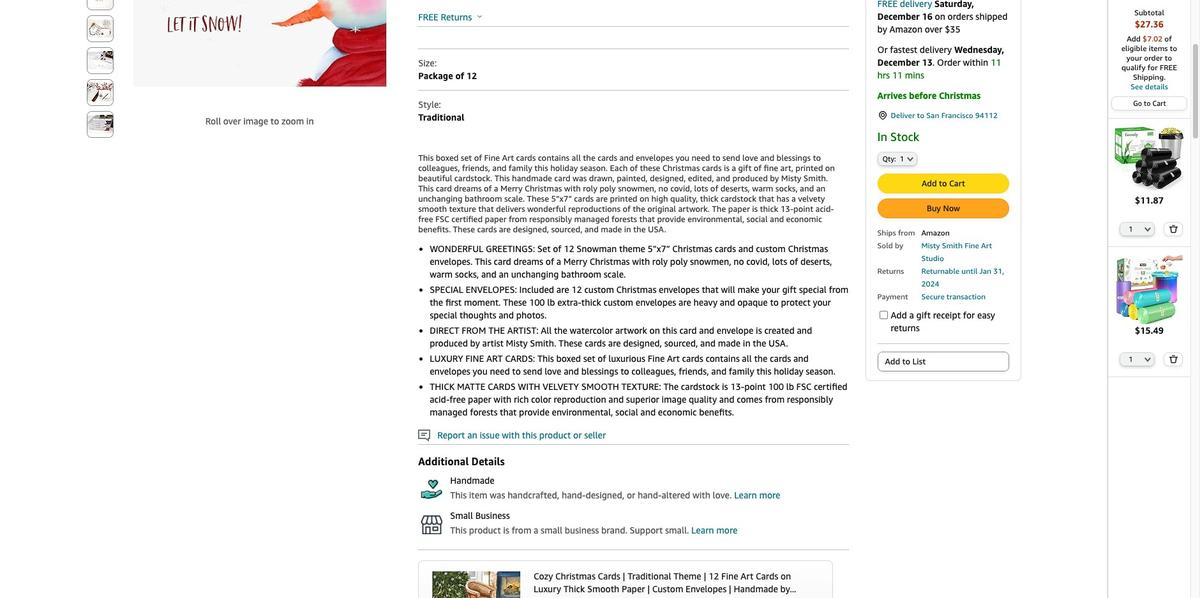 Task type: describe. For each thing, give the bounding box(es) containing it.
christmas up francisco
[[939, 90, 981, 101]]

this right cards:
[[538, 353, 554, 364]]

subtotal $27.36
[[1135, 8, 1165, 29]]

5"x7" inside wonderful greetings: set of 12 snowman theme 5"x7" christmas cards and custom christmas envelopes. this card dreams of a merry christmas with roly poly snowmen, no covid, lots of deserts, warm socks, and an unchanging bathroom scale. special envelopes: included are 12 custom christmas envelopes that will make your gift special from the first moment. these 100 lb extra-thick custom envelopes are heavy and opaque to protect your special thoughts and photos. direct from the artist: all the watercolor artwork on this card and envelope is created and produced by artist misty smith. these cards are designed, sourced, and made in the usa. luxury fine art cards: this boxed set of luxurious fine art cards contains all the cards and envelopes you need to send love and blessings to colleagues, friends, and family this holiday season. thick matte cards with velvety smooth texture: the cardstock is 13-point 100 lb fsc certified acid-free paper with rich color reproduction and superior image quality and comes from responsibly managed forests that provide environmental, social and economic benefits.
[[648, 243, 670, 254]]

roll over image to zoom in
[[205, 116, 314, 127]]

amazon inside on orders shipped by amazon over $35
[[890, 24, 923, 34]]

misty smith fine art studio returns
[[878, 241, 992, 276]]

a right has
[[792, 193, 796, 204]]

image inside wonderful greetings: set of 12 snowman theme 5"x7" christmas cards and custom christmas envelopes. this card dreams of a merry christmas with roly poly snowmen, no covid, lots of deserts, warm socks, and an unchanging bathroom scale. special envelopes: included are 12 custom christmas envelopes that will make your gift special from the first moment. these 100 lb extra-thick custom envelopes are heavy and opaque to protect your special thoughts and photos. direct from the artist: all the watercolor artwork on this card and envelope is created and produced by artist misty smith. these cards are designed, sourced, and made in the usa. luxury fine art cards: this boxed set of luxurious fine art cards contains all the cards and envelopes you need to send love and blessings to colleagues, friends, and family this holiday season. thick matte cards with velvety smooth texture: the cardstock is 13-point 100 lb fsc certified acid-free paper with rich color reproduction and superior image quality and comes from responsibly managed forests that provide environmental, social and economic benefits.
[[662, 394, 687, 405]]

fsc inside this boxed set of fine art cards contains all the cards and envelopes you need to send love and blessings to colleagues, friends, and family this holiday season. each of these christmas cards is a gift of fine art, printed on beautiful cardstock. this handmade card was drawn, painted, designed, edited, and produced by misty smith. this card dreams of a merry christmas with roly poly snowmen, no covid, lots of deserts, warm socks, and an unchanging bathroom scale. these 5"x7" cards are printed on high quality, thick cardstock that has a velvety smooth texture that delivers wonderful reproductions of the original artwork. the paper is thick 13-point acid- free fsc certified paper from responsibly managed forests that provide environmental, social and economic benefits. these cards are designed, sourced, and made in the usa.
[[435, 214, 449, 224]]

1 vertical spatial printed
[[610, 193, 638, 204]]

artwork
[[615, 325, 647, 336]]

list
[[913, 357, 926, 367]]

add $7.02
[[1127, 34, 1165, 43]]

report
[[438, 430, 465, 441]]

or inside "link"
[[573, 430, 582, 441]]

product inside "small business this product is from a small business brand. support small. learn more"
[[469, 525, 501, 536]]

usa. inside wonderful greetings: set of 12 snowman theme 5"x7" christmas cards and custom christmas envelopes. this card dreams of a merry christmas with roly poly snowmen, no covid, lots of deserts, warm socks, and an unchanging bathroom scale. special envelopes: included are 12 custom christmas envelopes that will make your gift special from the first moment. these 100 lb extra-thick custom envelopes are heavy and opaque to protect your special thoughts and photos. direct from the artist: all the watercolor artwork on this card and envelope is created and produced by artist misty smith. these cards are designed, sourced, and made in the usa. luxury fine art cards: this boxed set of luxurious fine art cards contains all the cards and envelopes you need to send love and blessings to colleagues, friends, and family this holiday season. thick matte cards with velvety smooth texture: the cardstock is 13-point 100 lb fsc certified acid-free paper with rich color reproduction and superior image quality and comes from responsibly managed forests that provide environmental, social and economic benefits.
[[769, 338, 788, 349]]

additional details
[[418, 455, 505, 468]]

over inside on orders shipped by amazon over $35
[[925, 24, 943, 34]]

of down painted,
[[623, 204, 631, 214]]

secure
[[922, 292, 945, 302]]

1 vertical spatial your
[[762, 284, 780, 295]]

of inside size: package of 12
[[455, 70, 464, 81]]

cards up handmade
[[516, 153, 536, 163]]

quality,
[[670, 193, 698, 204]]

on left high on the top
[[640, 193, 649, 204]]

or inside handmade this item was handcrafted, hand-designed, or hand-altered with love. learn more
[[627, 490, 635, 501]]

managed inside wonderful greetings: set of 12 snowman theme 5"x7" christmas cards and custom christmas envelopes. this card dreams of a merry christmas with roly poly snowmen, no covid, lots of deserts, warm socks, and an unchanging bathroom scale. special envelopes: included are 12 custom christmas envelopes that will make your gift special from the first moment. these 100 lb extra-thick custom envelopes are heavy and opaque to protect your special thoughts and photos. direct from the artist: all the watercolor artwork on this card and envelope is created and produced by artist misty smith. these cards are designed, sourced, and made in the usa. luxury fine art cards: this boxed set of luxurious fine art cards contains all the cards and envelopes you need to send love and blessings to colleagues, friends, and family this holiday season. thick matte cards with velvety smooth texture: the cardstock is 13-point 100 lb fsc certified acid-free paper with rich color reproduction and superior image quality and comes from responsibly managed forests that provide environmental, social and economic benefits.
[[430, 407, 468, 418]]

see
[[1131, 82, 1143, 91]]

cards up drawn,
[[598, 153, 617, 163]]

of inside of eligible items to your order to qualify for free shipping.
[[1165, 34, 1172, 43]]

snowmen, inside this boxed set of fine art cards contains all the cards and envelopes you need to send love and blessings to colleagues, friends, and family this holiday season. each of these christmas cards is a gift of fine art, printed on beautiful cardstock. this handmade card was drawn, painted, designed, edited, and produced by misty smith. this card dreams of a merry christmas with roly poly snowmen, no covid, lots of deserts, warm socks, and an unchanging bathroom scale. these 5"x7" cards are printed on high quality, thick cardstock that has a velvety smooth texture that delivers wonderful reproductions of the original artwork. the paper is thick 13-point acid- free fsc certified paper from responsibly managed forests that provide environmental, social and economic benefits. these cards are designed, sourced, and made in the usa.
[[618, 183, 656, 193]]

$11.87
[[1135, 195, 1164, 205]]

$7.02
[[1143, 34, 1163, 43]]

envelopes down the luxury
[[430, 366, 471, 377]]

1 vertical spatial 12
[[564, 243, 574, 254]]

wednesday,
[[954, 44, 1004, 55]]

a inside add a gift receipt for easy returns
[[910, 310, 914, 321]]

small business this product is from a small business brand. support small. learn more
[[450, 510, 738, 536]]

card right handmade
[[554, 173, 571, 183]]

usa. inside this boxed set of fine art cards contains all the cards and envelopes you need to send love and blessings to colleagues, friends, and family this holiday season. each of these christmas cards is a gift of fine art, printed on beautiful cardstock. this handmade card was drawn, painted, designed, edited, and produced by misty smith. this card dreams of a merry christmas with roly poly snowmen, no covid, lots of deserts, warm socks, and an unchanging bathroom scale. these 5"x7" cards are printed on high quality, thick cardstock that has a velvety smooth texture that delivers wonderful reproductions of the original artwork. the paper is thick 13-point acid- free fsc certified paper from responsibly managed forests that provide environmental, social and economic benefits. these cards are designed, sourced, and made in the usa.
[[648, 224, 666, 234]]

you inside wonderful greetings: set of 12 snowman theme 5"x7" christmas cards and custom christmas envelopes. this card dreams of a merry christmas with roly poly snowmen, no covid, lots of deserts, warm socks, and an unchanging bathroom scale. special envelopes: included are 12 custom christmas envelopes that will make your gift special from the first moment. these 100 lb extra-thick custom envelopes are heavy and opaque to protect your special thoughts and photos. direct from the artist: all the watercolor artwork on this card and envelope is created and produced by artist misty smith. these cards are designed, sourced, and made in the usa. luxury fine art cards: this boxed set of luxurious fine art cards contains all the cards and envelopes you need to send love and blessings to colleagues, friends, and family this holiday season. thick matte cards with velvety smooth texture: the cardstock is 13-point 100 lb fsc certified acid-free paper with rich color reproduction and superior image quality and comes from responsibly managed forests that provide environmental, social and economic benefits.
[[473, 366, 488, 377]]

on orders shipped by amazon over $35
[[878, 11, 1008, 34]]

returnable
[[922, 267, 960, 276]]

blessings inside wonderful greetings: set of 12 snowman theme 5"x7" christmas cards and custom christmas envelopes. this card dreams of a merry christmas with roly poly snowmen, no covid, lots of deserts, warm socks, and an unchanging bathroom scale. special envelopes: included are 12 custom christmas envelopes that will make your gift special from the first moment. these 100 lb extra-thick custom envelopes are heavy and opaque to protect your special thoughts and photos. direct from the artist: all the watercolor artwork on this card and envelope is created and produced by artist misty smith. these cards are designed, sourced, and made in the usa. luxury fine art cards: this boxed set of luxurious fine art cards contains all the cards and envelopes you need to send love and blessings to colleagues, friends, and family this holiday season. thick matte cards with velvety smooth texture: the cardstock is 13-point 100 lb fsc certified acid-free paper with rich color reproduction and superior image quality and comes from responsibly managed forests that provide environmental, social and economic benefits.
[[581, 366, 618, 377]]

to left san
[[917, 110, 925, 120]]

2 vertical spatial 12
[[572, 284, 582, 295]]

free returns
[[418, 11, 474, 22]]

add for add a gift receipt for easy returns
[[891, 310, 907, 321]]

these down texture
[[453, 224, 475, 234]]

direct
[[430, 325, 459, 336]]

small
[[541, 525, 563, 536]]

misty inside misty smith fine art studio returns
[[922, 241, 940, 251]]

1 vertical spatial 11
[[892, 70, 903, 80]]

until
[[962, 267, 978, 276]]

free inside of eligible items to your order to qualify for free shipping.
[[1160, 63, 1177, 72]]

made inside wonderful greetings: set of 12 snowman theme 5"x7" christmas cards and custom christmas envelopes. this card dreams of a merry christmas with roly poly snowmen, no covid, lots of deserts, warm socks, and an unchanging bathroom scale. special envelopes: included are 12 custom christmas envelopes that will make your gift special from the first moment. these 100 lb extra-thick custom envelopes are heavy and opaque to protect your special thoughts and photos. direct from the artist: all the watercolor artwork on this card and envelope is created and produced by artist misty smith. these cards are designed, sourced, and made in the usa. luxury fine art cards: this boxed set of luxurious fine art cards contains all the cards and envelopes you need to send love and blessings to colleagues, friends, and family this holiday season. thick matte cards with velvety smooth texture: the cardstock is 13-point 100 lb fsc certified acid-free paper with rich color reproduction and superior image quality and comes from responsibly managed forests that provide environmental, social and economic benefits.
[[718, 338, 741, 349]]

1 vertical spatial over
[[223, 116, 241, 127]]

of down set on the top of page
[[546, 256, 554, 267]]

16
[[922, 11, 933, 22]]

love inside wonderful greetings: set of 12 snowman theme 5"x7" christmas cards and custom christmas envelopes. this card dreams of a merry christmas with roly poly snowmen, no covid, lots of deserts, warm socks, and an unchanging bathroom scale. special envelopes: included are 12 custom christmas envelopes that will make your gift special from the first moment. these 100 lb extra-thick custom envelopes are heavy and opaque to protect your special thoughts and photos. direct from the artist: all the watercolor artwork on this card and envelope is created and produced by artist misty smith. these cards are designed, sourced, and made in the usa. luxury fine art cards: this boxed set of luxurious fine art cards contains all the cards and envelopes you need to send love and blessings to colleagues, friends, and family this holiday season. thick matte cards with velvety smooth texture: the cardstock is 13-point 100 lb fsc certified acid-free paper with rich color reproduction and superior image quality and comes from responsibly managed forests that provide environmental, social and economic benefits.
[[545, 366, 562, 377]]

altered
[[662, 490, 690, 501]]

business
[[476, 510, 510, 521]]

0 vertical spatial image
[[243, 116, 268, 127]]

with down cards
[[494, 394, 512, 405]]

eligible
[[1122, 43, 1147, 53]]

cards
[[488, 381, 516, 392]]

1 vertical spatial 100
[[768, 381, 784, 392]]

each
[[610, 163, 628, 173]]

details
[[1145, 82, 1168, 91]]

1 horizontal spatial lb
[[786, 381, 794, 392]]

business
[[565, 525, 599, 536]]

christmas up wonderful on the top of page
[[525, 183, 562, 193]]

designed, inside wonderful greetings: set of 12 snowman theme 5"x7" christmas cards and custom christmas envelopes. this card dreams of a merry christmas with roly poly snowmen, no covid, lots of deserts, warm socks, and an unchanging bathroom scale. special envelopes: included are 12 custom christmas envelopes that will make your gift special from the first moment. these 100 lb extra-thick custom envelopes are heavy and opaque to protect your special thoughts and photos. direct from the artist: all the watercolor artwork on this card and envelope is created and produced by artist misty smith. these cards are designed, sourced, and made in the usa. luxury fine art cards: this boxed set of luxurious fine art cards contains all the cards and envelopes you need to send love and blessings to colleagues, friends, and family this holiday season. thick matte cards with velvety smooth texture: the cardstock is 13-point 100 lb fsc certified acid-free paper with rich color reproduction and superior image quality and comes from responsibly managed forests that provide environmental, social and economic benefits.
[[623, 338, 662, 349]]

love.
[[713, 490, 732, 501]]

christmas down snowman
[[590, 256, 630, 267]]

sourced, inside this boxed set of fine art cards contains all the cards and envelopes you need to send love and blessings to colleagues, friends, and family this holiday season. each of these christmas cards is a gift of fine art, printed on beautiful cardstock. this handmade card was drawn, painted, designed, edited, and produced by misty smith. this card dreams of a merry christmas with roly poly snowmen, no covid, lots of deserts, warm socks, and an unchanging bathroom scale. these 5"x7" cards are printed on high quality, thick cardstock that has a velvety smooth texture that delivers wonderful reproductions of the original artwork. the paper is thick 13-point acid- free fsc certified paper from responsibly managed forests that provide environmental, social and economic benefits. these cards are designed, sourced, and made in the usa.
[[551, 224, 583, 234]]

the inside this boxed set of fine art cards contains all the cards and envelopes you need to send love and blessings to colleagues, friends, and family this holiday season. each of these christmas cards is a gift of fine art, printed on beautiful cardstock. this handmade card was drawn, painted, designed, edited, and produced by misty smith. this card dreams of a merry christmas with roly poly snowmen, no covid, lots of deserts, warm socks, and an unchanging bathroom scale. these 5"x7" cards are printed on high quality, thick cardstock that has a velvety smooth texture that delivers wonderful reproductions of the original artwork. the paper is thick 13-point acid- free fsc certified paper from responsibly managed forests that provide environmental, social and economic benefits. these cards are designed, sourced, and made in the usa.
[[712, 204, 726, 214]]

are up luxurious
[[608, 338, 621, 349]]

paper up greetings:
[[485, 214, 507, 224]]

francisco
[[942, 110, 974, 120]]

warm inside wonderful greetings: set of 12 snowman theme 5"x7" christmas cards and custom christmas envelopes. this card dreams of a merry christmas with roly poly snowmen, no covid, lots of deserts, warm socks, and an unchanging bathroom scale. special envelopes: included are 12 custom christmas envelopes that will make your gift special from the first moment. these 100 lb extra-thick custom envelopes are heavy and opaque to protect your special thoughts and photos. direct from the artist: all the watercolor artwork on this card and envelope is created and produced by artist misty smith. these cards are designed, sourced, and made in the usa. luxury fine art cards: this boxed set of luxurious fine art cards contains all the cards and envelopes you need to send love and blessings to colleagues, friends, and family this holiday season. thick matte cards with velvety smooth texture: the cardstock is 13-point 100 lb fsc certified acid-free paper with rich color reproduction and superior image quality and comes from responsibly managed forests that provide environmental, social and economic benefits.
[[430, 269, 453, 280]]

card up smooth
[[436, 183, 452, 193]]

boxed inside this boxed set of fine art cards contains all the cards and envelopes you need to send love and blessings to colleagues, friends, and family this holiday season. each of these christmas cards is a gift of fine art, printed on beautiful cardstock. this handmade card was drawn, painted, designed, edited, and produced by misty smith. this card dreams of a merry christmas with roly poly snowmen, no covid, lots of deserts, warm socks, and an unchanging bathroom scale. these 5"x7" cards are printed on high quality, thick cardstock that has a velvety smooth texture that delivers wonderful reproductions of the original artwork. the paper is thick 13-point acid- free fsc certified paper from responsibly managed forests that provide environmental, social and economic benefits. these cards are designed, sourced, and made in the usa.
[[436, 153, 459, 163]]

with inside this boxed set of fine art cards contains all the cards and envelopes you need to send love and blessings to colleagues, friends, and family this holiday season. each of these christmas cards is a gift of fine art, printed on beautiful cardstock. this handmade card was drawn, painted, designed, edited, and produced by misty smith. this card dreams of a merry christmas with roly poly snowmen, no covid, lots of deserts, warm socks, and an unchanging bathroom scale. these 5"x7" cards are printed on high quality, thick cardstock that has a velvety smooth texture that delivers wonderful reproductions of the original artwork. the paper is thick 13-point acid- free fsc certified paper from responsibly managed forests that provide environmental, social and economic benefits. these cards are designed, sourced, and made in the usa.
[[564, 183, 581, 193]]

warm inside this boxed set of fine art cards contains all the cards and envelopes you need to send love and blessings to colleagues, friends, and family this holiday season. each of these christmas cards is a gift of fine art, printed on beautiful cardstock. this handmade card was drawn, painted, designed, edited, and produced by misty smith. this card dreams of a merry christmas with roly poly snowmen, no covid, lots of deserts, warm socks, and an unchanging bathroom scale. these 5"x7" cards are printed on high quality, thick cardstock that has a velvety smooth texture that delivers wonderful reproductions of the original artwork. the paper is thick 13-point acid- free fsc certified paper from responsibly managed forests that provide environmental, social and economic benefits. these cards are designed, sourced, and made in the usa.
[[752, 183, 774, 193]]

smith
[[942, 241, 963, 251]]

more for handmade this item was handcrafted, hand-designed, or hand-altered with love. learn more
[[759, 490, 781, 501]]

with down theme
[[632, 256, 650, 267]]

art inside wonderful greetings: set of 12 snowman theme 5"x7" christmas cards and custom christmas envelopes. this card dreams of a merry christmas with roly poly snowmen, no covid, lots of deserts, warm socks, and an unchanging bathroom scale. special envelopes: included are 12 custom christmas envelopes that will make your gift special from the first moment. these 100 lb extra-thick custom envelopes are heavy and opaque to protect your special thoughts and photos. direct from the artist: all the watercolor artwork on this card and envelope is created and produced by artist misty smith. these cards are designed, sourced, and made in the usa. luxury fine art cards: this boxed set of luxurious fine art cards contains all the cards and envelopes you need to send love and blessings to colleagues, friends, and family this holiday season. thick matte cards with velvety smooth texture: the cardstock is 13-point 100 lb fsc certified acid-free paper with rich color reproduction and superior image quality and comes from responsibly managed forests that provide environmental, social and economic benefits.
[[667, 353, 680, 364]]

these up photos. at the bottom of page
[[503, 297, 527, 308]]

first
[[446, 297, 462, 308]]

artwork.
[[678, 204, 710, 214]]

fine inside wonderful greetings: set of 12 snowman theme 5"x7" christmas cards and custom christmas envelopes. this card dreams of a merry christmas with roly poly snowmen, no covid, lots of deserts, warm socks, and an unchanging bathroom scale. special envelopes: included are 12 custom christmas envelopes that will make your gift special from the first moment. these 100 lb extra-thick custom envelopes are heavy and opaque to protect your special thoughts and photos. direct from the artist: all the watercolor artwork on this card and envelope is created and produced by artist misty smith. these cards are designed, sourced, and made in the usa. luxury fine art cards: this boxed set of luxurious fine art cards contains all the cards and envelopes you need to send love and blessings to colleagues, friends, and family this holiday season. thick matte cards with velvety smooth texture: the cardstock is 13-point 100 lb fsc certified acid-free paper with rich color reproduction and superior image quality and comes from responsibly managed forests that provide environmental, social and economic benefits.
[[648, 353, 665, 364]]

rich
[[514, 394, 529, 405]]

Add to List submit
[[878, 353, 1009, 371]]

is inside "small business this product is from a small business brand. support small. learn more"
[[503, 525, 509, 536]]

orders
[[948, 11, 974, 22]]

to right order
[[1165, 53, 1172, 63]]

set inside wonderful greetings: set of 12 snowman theme 5"x7" christmas cards and custom christmas envelopes. this card dreams of a merry christmas with roly poly snowmen, no covid, lots of deserts, warm socks, and an unchanging bathroom scale. special envelopes: included are 12 custom christmas envelopes that will make your gift special from the first moment. these 100 lb extra-thick custom envelopes are heavy and opaque to protect your special thoughts and photos. direct from the artist: all the watercolor artwork on this card and envelope is created and produced by artist misty smith. these cards are designed, sourced, and made in the usa. luxury fine art cards: this boxed set of luxurious fine art cards contains all the cards and envelopes you need to send love and blessings to colleagues, friends, and family this holiday season. thick matte cards with velvety smooth texture: the cardstock is 13-point 100 lb fsc certified acid-free paper with rich color reproduction and superior image quality and comes from responsibly managed forests that provide environmental, social and economic benefits.
[[583, 353, 595, 364]]

certified inside wonderful greetings: set of 12 snowman theme 5"x7" christmas cards and custom christmas envelopes. this card dreams of a merry christmas with roly poly snowmen, no covid, lots of deserts, warm socks, and an unchanging bathroom scale. special envelopes: included are 12 custom christmas envelopes that will make your gift special from the first moment. these 100 lb extra-thick custom envelopes are heavy and opaque to protect your special thoughts and photos. direct from the artist: all the watercolor artwork on this card and envelope is created and produced by artist misty smith. these cards are designed, sourced, and made in the usa. luxury fine art cards: this boxed set of luxurious fine art cards contains all the cards and envelopes you need to send love and blessings to colleagues, friends, and family this holiday season. thick matte cards with velvety smooth texture: the cardstock is 13-point 100 lb fsc certified acid-free paper with rich color reproduction and superior image quality and comes from responsibly managed forests that provide environmental, social and economic benefits.
[[814, 381, 848, 392]]

card down greetings:
[[494, 256, 511, 267]]

the inside wonderful greetings: set of 12 snowman theme 5"x7" christmas cards and custom christmas envelopes. this card dreams of a merry christmas with roly poly snowmen, no covid, lots of deserts, warm socks, and an unchanging bathroom scale. special envelopes: included are 12 custom christmas envelopes that will make your gift special from the first moment. these 100 lb extra-thick custom envelopes are heavy and opaque to protect your special thoughts and photos. direct from the artist: all the watercolor artwork on this card and envelope is created and produced by artist misty smith. these cards are designed, sourced, and made in the usa. luxury fine art cards: this boxed set of luxurious fine art cards contains all the cards and envelopes you need to send love and blessings to colleagues, friends, and family this holiday season. thick matte cards with velvety smooth texture: the cardstock is 13-point 100 lb fsc certified acid-free paper with rich color reproduction and superior image quality and comes from responsibly managed forests that provide environmental, social and economic benefits.
[[664, 381, 679, 392]]

designed, up set on the top of page
[[513, 224, 549, 234]]

saturday,
[[935, 0, 974, 9]]

learn more link for this product is from a small business brand. support small.
[[692, 525, 738, 537]]

of right each
[[630, 163, 638, 173]]

fastest
[[890, 44, 918, 55]]

roly inside wonderful greetings: set of 12 snowman theme 5"x7" christmas cards and custom christmas envelopes. this card dreams of a merry christmas with roly poly snowmen, no covid, lots of deserts, warm socks, and an unchanging bathroom scale. special envelopes: included are 12 custom christmas envelopes that will make your gift special from the first moment. these 100 lb extra-thick custom envelopes are heavy and opaque to protect your special thoughts and photos. direct from the artist: all the watercolor artwork on this card and envelope is created and produced by artist misty smith. these cards are designed, sourced, and made in the usa. luxury fine art cards: this boxed set of luxurious fine art cards contains all the cards and envelopes you need to send love and blessings to colleagues, friends, and family this holiday season. thick matte cards with velvety smooth texture: the cardstock is 13-point 100 lb fsc certified acid-free paper with rich color reproduction and superior image quality and comes from responsibly managed forests that provide environmental, social and economic benefits.
[[652, 256, 668, 267]]

0 vertical spatial 11
[[991, 57, 1001, 68]]

returns inside misty smith fine art studio returns
[[878, 267, 904, 276]]

by inside on orders shipped by amazon over $35
[[878, 24, 887, 34]]

add a gift receipt for easy returns
[[891, 310, 995, 334]]

cards up will
[[715, 243, 736, 254]]

cards up greetings:
[[477, 224, 497, 234]]

photos.
[[516, 310, 547, 321]]

christmas down 'velvety'
[[788, 243, 828, 254]]

an inside "link"
[[467, 430, 477, 441]]

go
[[1133, 99, 1142, 107]]

is right the edited, on the right of page
[[724, 163, 730, 173]]

smooth
[[581, 381, 619, 392]]

to left zoom
[[271, 116, 279, 127]]

love inside this boxed set of fine art cards contains all the cards and envelopes you need to send love and blessings to colleagues, friends, and family this holiday season. each of these christmas cards is a gift of fine art, printed on beautiful cardstock. this handmade card was drawn, painted, designed, edited, and produced by misty smith. this card dreams of a merry christmas with roly poly snowmen, no covid, lots of deserts, warm socks, and an unchanging bathroom scale. these 5"x7" cards are printed on high quality, thick cardstock that has a velvety smooth texture that delivers wonderful reproductions of the original artwork. the paper is thick 13-point acid- free fsc certified paper from responsibly managed forests that provide environmental, social and economic benefits. these cards are designed, sourced, and made in the usa.
[[743, 153, 758, 163]]

hommaly 1.2 gallon 240 pcs small black trash bags, strong garbage bags, bathroom trash can bin liners unscented, mini plastic bags for office, waste basket liner, fit 3,4.5,6 liters, 0.5,0.8,1,1.2 gal image
[[1115, 124, 1185, 194]]

to up the edited, on the right of page
[[713, 153, 721, 163]]

1.2 gallon/330pcs strong trash bags colorful clear garbage bags by teivio, bathroom trash can bin liners, small plastic bags for home office kitchen, multicolor image
[[1115, 255, 1185, 325]]

acid- inside wonderful greetings: set of 12 snowman theme 5"x7" christmas cards and custom christmas envelopes. this card dreams of a merry christmas with roly poly snowmen, no covid, lots of deserts, warm socks, and an unchanging bathroom scale. special envelopes: included are 12 custom christmas envelopes that will make your gift special from the first moment. these 100 lb extra-thick custom envelopes are heavy and opaque to protect your special thoughts and photos. direct from the artist: all the watercolor artwork on this card and envelope is created and produced by artist misty smith. these cards are designed, sourced, and made in the usa. luxury fine art cards: this boxed set of luxurious fine art cards contains all the cards and envelopes you need to send love and blessings to colleagues, friends, and family this holiday season. thick matte cards with velvety smooth texture: the cardstock is 13-point 100 lb fsc certified acid-free paper with rich color reproduction and superior image quality and comes from responsibly managed forests that provide environmental, social and economic benefits.
[[430, 394, 450, 405]]

with
[[518, 381, 540, 392]]

to down cards:
[[512, 366, 521, 377]]

1 horizontal spatial your
[[813, 297, 831, 308]]

has
[[777, 193, 790, 204]]

let it snow christmas cards | traditional theme | 12 fine art cards on luxury thick smooth paper | custom envelopes | handmade by artist in usa (package of 12, traditional) image
[[115, 0, 404, 105]]

in inside wonderful greetings: set of 12 snowman theme 5"x7" christmas cards and custom christmas envelopes. this card dreams of a merry christmas with roly poly snowmen, no covid, lots of deserts, warm socks, and an unchanging bathroom scale. special envelopes: included are 12 custom christmas envelopes that will make your gift special from the first moment. these 100 lb extra-thick custom envelopes are heavy and opaque to protect your special thoughts and photos. direct from the artist: all the watercolor artwork on this card and envelope is created and produced by artist misty smith. these cards are designed, sourced, and made in the usa. luxury fine art cards: this boxed set of luxurious fine art cards contains all the cards and envelopes you need to send love and blessings to colleagues, friends, and family this holiday season. thick matte cards with velvety smooth texture: the cardstock is 13-point 100 lb fsc certified acid-free paper with rich color reproduction and superior image quality and comes from responsibly managed forests that provide environmental, social and economic benefits.
[[743, 338, 751, 349]]

from
[[462, 325, 486, 336]]

. order within
[[933, 57, 991, 68]]

all inside this boxed set of fine art cards contains all the cards and envelopes you need to send love and blessings to colleagues, friends, and family this holiday season. each of these christmas cards is a gift of fine art, printed on beautiful cardstock. this handmade card was drawn, painted, designed, edited, and produced by misty smith. this card dreams of a merry christmas with roly poly snowmen, no covid, lots of deserts, warm socks, and an unchanging bathroom scale. these 5"x7" cards are printed on high quality, thick cardstock that has a velvety smooth texture that delivers wonderful reproductions of the original artwork. the paper is thick 13-point acid- free fsc certified paper from responsibly managed forests that provide environmental, social and economic benefits. these cards are designed, sourced, and made in the usa.
[[572, 153, 581, 163]]

to down luxurious
[[621, 366, 629, 377]]

velvety
[[798, 193, 825, 204]]

cards down drawn,
[[574, 193, 594, 204]]

point inside this boxed set of fine art cards contains all the cards and envelopes you need to send love and blessings to colleagues, friends, and family this holiday season. each of these christmas cards is a gift of fine art, printed on beautiful cardstock. this handmade card was drawn, painted, designed, edited, and produced by misty smith. this card dreams of a merry christmas with roly poly snowmen, no covid, lots of deserts, warm socks, and an unchanging bathroom scale. these 5"x7" cards are printed on high quality, thick cardstock that has a velvety smooth texture that delivers wonderful reproductions of the original artwork. the paper is thick 13-point acid- free fsc certified paper from responsibly managed forests that provide environmental, social and economic benefits. these cards are designed, sourced, and made in the usa.
[[794, 204, 814, 214]]

a right cardstock.
[[494, 183, 498, 193]]

forests inside this boxed set of fine art cards contains all the cards and envelopes you need to send love and blessings to colleagues, friends, and family this holiday season. each of these christmas cards is a gift of fine art, printed on beautiful cardstock. this handmade card was drawn, painted, designed, edited, and produced by misty smith. this card dreams of a merry christmas with roly poly snowmen, no covid, lots of deserts, warm socks, and an unchanging bathroom scale. these 5"x7" cards are printed on high quality, thick cardstock that has a velvety smooth texture that delivers wonderful reproductions of the original artwork. the paper is thick 13-point acid- free fsc certified paper from responsibly managed forests that provide environmental, social and economic benefits. these cards are designed, sourced, and made in the usa.
[[612, 214, 637, 224]]

1 for $15.49
[[1129, 355, 1133, 363]]

qty:
[[883, 155, 896, 163]]

christmas down theme
[[617, 284, 657, 295]]

environmental, inside wonderful greetings: set of 12 snowman theme 5"x7" christmas cards and custom christmas envelopes. this card dreams of a merry christmas with roly poly snowmen, no covid, lots of deserts, warm socks, and an unchanging bathroom scale. special envelopes: included are 12 custom christmas envelopes that will make your gift special from the first moment. these 100 lb extra-thick custom envelopes are heavy and opaque to protect your special thoughts and photos. direct from the artist: all the watercolor artwork on this card and envelope is created and produced by artist misty smith. these cards are designed, sourced, and made in the usa. luxury fine art cards: this boxed set of luxurious fine art cards contains all the cards and envelopes you need to send love and blessings to colleagues, friends, and family this holiday season. thick matte cards with velvety smooth texture: the cardstock is 13-point 100 lb fsc certified acid-free paper with rich color reproduction and superior image quality and comes from responsibly managed forests that provide environmental, social and economic benefits.
[[552, 407, 613, 418]]

cards down the watercolor
[[585, 338, 606, 349]]

Add a gift receipt for easy returns checkbox
[[880, 311, 888, 320]]

delivery
[[920, 44, 952, 55]]

that right texture
[[478, 204, 494, 214]]

luxury
[[430, 353, 463, 364]]

of up cardstock.
[[474, 153, 482, 163]]

this right cardstock.
[[495, 173, 510, 183]]

on right art, at the right top
[[825, 163, 835, 173]]

learn more link for this item was handcrafted, hand-designed, or hand-altered with love.
[[734, 490, 781, 501]]

sold
[[878, 241, 893, 251]]

1 horizontal spatial special
[[799, 284, 827, 295]]

opaque
[[738, 297, 768, 308]]

envelope
[[717, 325, 754, 336]]

wonderful
[[527, 204, 566, 214]]

1 vertical spatial custom
[[584, 284, 614, 295]]

lots inside this boxed set of fine art cards contains all the cards and envelopes you need to send love and blessings to colleagues, friends, and family this holiday season. each of these christmas cards is a gift of fine art, printed on beautiful cardstock. this handmade card was drawn, painted, designed, edited, and produced by misty smith. this card dreams of a merry christmas with roly poly snowmen, no covid, lots of deserts, warm socks, and an unchanging bathroom scale. these 5"x7" cards are printed on high quality, thick cardstock that has a velvety smooth texture that delivers wonderful reproductions of the original artwork. the paper is thick 13-point acid- free fsc certified paper from responsibly managed forests that provide environmental, social and economic benefits. these cards are designed, sourced, and made in the usa.
[[694, 183, 708, 193]]

0 vertical spatial 100
[[529, 297, 545, 308]]

this up "envelopes:"
[[475, 256, 492, 267]]

is down envelope
[[722, 381, 728, 392]]

to right items
[[1170, 43, 1178, 53]]

is left has
[[752, 204, 758, 214]]

this inside "link"
[[522, 430, 537, 441]]

0 vertical spatial 1
[[900, 155, 904, 163]]

lots inside wonderful greetings: set of 12 snowman theme 5"x7" christmas cards and custom christmas envelopes. this card dreams of a merry christmas with roly poly snowmen, no covid, lots of deserts, warm socks, and an unchanging bathroom scale. special envelopes: included are 12 custom christmas envelopes that will make your gift special from the first moment. these 100 lb extra-thick custom envelopes are heavy and opaque to protect your special thoughts and photos. direct from the artist: all the watercolor artwork on this card and envelope is created and produced by artist misty smith. these cards are designed, sourced, and made in the usa. luxury fine art cards: this boxed set of luxurious fine art cards contains all the cards and envelopes you need to send love and blessings to colleagues, friends, and family this holiday season. thick matte cards with velvety smooth texture: the cardstock is 13-point 100 lb fsc certified acid-free paper with rich color reproduction and superior image quality and comes from responsibly managed forests that provide environmental, social and economic benefits.
[[772, 256, 787, 267]]

this up comes
[[757, 366, 772, 377]]

send inside this boxed set of fine art cards contains all the cards and envelopes you need to send love and blessings to colleagues, friends, and family this holiday season. each of these christmas cards is a gift of fine art, printed on beautiful cardstock. this handmade card was drawn, painted, designed, edited, and produced by misty smith. this card dreams of a merry christmas with roly poly snowmen, no covid, lots of deserts, warm socks, and an unchanging bathroom scale. these 5"x7" cards are printed on high quality, thick cardstock that has a velvety smooth texture that delivers wonderful reproductions of the original artwork. the paper is thick 13-point acid- free fsc certified paper from responsibly managed forests that provide environmental, social and economic benefits. these cards are designed, sourced, and made in the usa.
[[723, 153, 740, 163]]

unchanging inside wonderful greetings: set of 12 snowman theme 5"x7" christmas cards and custom christmas envelopes. this card dreams of a merry christmas with roly poly snowmen, no covid, lots of deserts, warm socks, and an unchanging bathroom scale. special envelopes: included are 12 custom christmas envelopes that will make your gift special from the first moment. these 100 lb extra-thick custom envelopes are heavy and opaque to protect your special thoughts and photos. direct from the artist: all the watercolor artwork on this card and envelope is created and produced by artist misty smith. these cards are designed, sourced, and made in the usa. luxury fine art cards: this boxed set of luxurious fine art cards contains all the cards and envelopes you need to send love and blessings to colleagues, friends, and family this holiday season. thick matte cards with velvety smooth texture: the cardstock is 13-point 100 lb fsc certified acid-free paper with rich color reproduction and superior image quality and comes from responsibly managed forests that provide environmental, social and economic benefits.
[[511, 269, 559, 280]]

these down the watercolor
[[559, 338, 582, 349]]

envelopes up artwork
[[636, 297, 676, 308]]

cardstock.
[[455, 173, 492, 183]]

0 horizontal spatial lb
[[547, 297, 555, 308]]

delivers
[[496, 204, 525, 214]]

in
[[878, 130, 888, 144]]

produced inside wonderful greetings: set of 12 snowman theme 5"x7" christmas cards and custom christmas envelopes. this card dreams of a merry christmas with roly poly snowmen, no covid, lots of deserts, warm socks, and an unchanging bathroom scale. special envelopes: included are 12 custom christmas envelopes that will make your gift special from the first moment. these 100 lb extra-thick custom envelopes are heavy and opaque to protect your special thoughts and photos. direct from the artist: all the watercolor artwork on this card and envelope is created and produced by artist misty smith. these cards are designed, sourced, and made in the usa. luxury fine art cards: this boxed set of luxurious fine art cards contains all the cards and envelopes you need to send love and blessings to colleagues, friends, and family this holiday season. thick matte cards with velvety smooth texture: the cardstock is 13-point 100 lb fsc certified acid-free paper with rich color reproduction and superior image quality and comes from responsibly managed forests that provide environmental, social and economic benefits.
[[430, 338, 468, 349]]

set
[[537, 243, 551, 254]]

with inside handmade this item was handcrafted, hand-designed, or hand-altered with love. learn more
[[693, 490, 711, 501]]

responsibly inside wonderful greetings: set of 12 snowman theme 5"x7" christmas cards and custom christmas envelopes. this card dreams of a merry christmas with roly poly snowmen, no covid, lots of deserts, warm socks, and an unchanging bathroom scale. special envelopes: included are 12 custom christmas envelopes that will make your gift special from the first moment. these 100 lb extra-thick custom envelopes are heavy and opaque to protect your special thoughts and photos. direct from the artist: all the watercolor artwork on this card and envelope is created and produced by artist misty smith. these cards are designed, sourced, and made in the usa. luxury fine art cards: this boxed set of luxurious fine art cards contains all the cards and envelopes you need to send love and blessings to colleagues, friends, and family this holiday season. thick matte cards with velvety smooth texture: the cardstock is 13-point 100 lb fsc certified acid-free paper with rich color reproduction and superior image quality and comes from responsibly managed forests that provide environmental, social and economic benefits.
[[787, 394, 833, 405]]

1 horizontal spatial thick
[[700, 193, 719, 204]]

Add to Cart submit
[[878, 175, 1009, 193]]

items
[[1149, 43, 1168, 53]]

buy now
[[927, 203, 960, 214]]

returns inside button
[[441, 11, 472, 22]]

this right artwork
[[662, 325, 677, 336]]

blessings inside this boxed set of fine art cards contains all the cards and envelopes you need to send love and blessings to colleagues, friends, and family this holiday season. each of these christmas cards is a gift of fine art, printed on beautiful cardstock. this handmade card was drawn, painted, designed, edited, and produced by misty smith. this card dreams of a merry christmas with roly poly snowmen, no covid, lots of deserts, warm socks, and an unchanging bathroom scale. these 5"x7" cards are printed on high quality, thick cardstock that has a velvety smooth texture that delivers wonderful reproductions of the original artwork. the paper is thick 13-point acid- free fsc certified paper from responsibly managed forests that provide environmental, social and economic benefits. these cards are designed, sourced, and made in the usa.
[[777, 153, 811, 163]]

size:
[[418, 57, 437, 68]]

this boxed set of fine art cards contains all the cards and envelopes you need to send love and blessings to colleagues, friends, and family this holiday season. each of these christmas cards is a gift of fine art, printed on beautiful cardstock. this handmade card was drawn, painted, designed, edited, and produced by misty smith. this card dreams of a merry christmas with roly poly snowmen, no covid, lots of deserts, warm socks, and an unchanging bathroom scale. these 5"x7" cards are printed on high quality, thick cardstock that has a velvety smooth texture that delivers wonderful reproductions of the original artwork. the paper is thick 13-point acid- free fsc certified paper from responsibly managed forests that provide environmental, social and economic benefits. these cards are designed, sourced, and made in the usa.
[[418, 153, 835, 234]]

heavy
[[694, 297, 718, 308]]

now
[[943, 203, 960, 214]]

friends, inside this boxed set of fine art cards contains all the cards and envelopes you need to send love and blessings to colleagues, friends, and family this holiday season. each of these christmas cards is a gift of fine art, printed on beautiful cardstock. this handmade card was drawn, painted, designed, edited, and produced by misty smith. this card dreams of a merry christmas with roly poly snowmen, no covid, lots of deserts, warm socks, and an unchanging bathroom scale. these 5"x7" cards are printed on high quality, thick cardstock that has a velvety smooth texture that delivers wonderful reproductions of the original artwork. the paper is thick 13-point acid- free fsc certified paper from responsibly managed forests that provide environmental, social and economic benefits. these cards are designed, sourced, and made in the usa.
[[462, 163, 490, 173]]

learn for this product is from a small business brand. support small.
[[692, 525, 714, 536]]

are down drawn,
[[596, 193, 608, 204]]

report an issue with this product or seller
[[430, 430, 606, 441]]

0 vertical spatial in
[[306, 116, 314, 127]]

.
[[933, 57, 935, 68]]

contains inside this boxed set of fine art cards contains all the cards and envelopes you need to send love and blessings to colleagues, friends, and family this holiday season. each of these christmas cards is a gift of fine art, printed on beautiful cardstock. this handmade card was drawn, painted, designed, edited, and produced by misty smith. this card dreams of a merry christmas with roly poly snowmen, no covid, lots of deserts, warm socks, and an unchanging bathroom scale. these 5"x7" cards are printed on high quality, thick cardstock that has a velvety smooth texture that delivers wonderful reproductions of the original artwork. the paper is thick 13-point acid- free fsc certified paper from responsibly managed forests that provide environmental, social and economic benefits. these cards are designed, sourced, and made in the usa.
[[538, 153, 570, 163]]

benefits. inside this boxed set of fine art cards contains all the cards and envelopes you need to send love and blessings to colleagues, friends, and family this holiday season. each of these christmas cards is a gift of fine art, printed on beautiful cardstock. this handmade card was drawn, painted, designed, edited, and produced by misty smith. this card dreams of a merry christmas with roly poly snowmen, no covid, lots of deserts, warm socks, and an unchanging bathroom scale. these 5"x7" cards are printed on high quality, thick cardstock that has a velvety smooth texture that delivers wonderful reproductions of the original artwork. the paper is thick 13-point acid- free fsc certified paper from responsibly managed forests that provide environmental, social and economic benefits. these cards are designed, sourced, and made in the usa.
[[418, 224, 451, 234]]

designed, up high on the top
[[650, 173, 686, 183]]

envelopes up heavy
[[659, 284, 700, 295]]

$15.49
[[1135, 325, 1164, 336]]

quality
[[689, 394, 717, 405]]

protect
[[781, 297, 811, 308]]

acid- inside this boxed set of fine art cards contains all the cards and envelopes you need to send love and blessings to colleagues, friends, and family this holiday season. each of these christmas cards is a gift of fine art, printed on beautiful cardstock. this handmade card was drawn, painted, designed, edited, and produced by misty smith. this card dreams of a merry christmas with roly poly snowmen, no covid, lots of deserts, warm socks, and an unchanging bathroom scale. these 5"x7" cards are printed on high quality, thick cardstock that has a velvety smooth texture that delivers wonderful reproductions of the original artwork. the paper is thick 13-point acid- free fsc certified paper from responsibly managed forests that provide environmental, social and economic benefits. these cards are designed, sourced, and made in the usa.
[[816, 204, 834, 214]]

all
[[541, 325, 552, 336]]

these down handmade
[[527, 193, 549, 204]]

details
[[472, 455, 505, 468]]

these
[[640, 163, 661, 173]]

package
[[418, 70, 453, 81]]

a right the edited, on the right of page
[[732, 163, 736, 173]]

deliver to san francisco 94112‌
[[891, 110, 998, 120]]

san
[[927, 110, 940, 120]]

colleagues, inside this boxed set of fine art cards contains all the cards and envelopes you need to send love and blessings to colleagues, friends, and family this holiday season. each of these christmas cards is a gift of fine art, printed on beautiful cardstock. this handmade card was drawn, painted, designed, edited, and produced by misty smith. this card dreams of a merry christmas with roly poly snowmen, no covid, lots of deserts, warm socks, and an unchanging bathroom scale. these 5"x7" cards are printed on high quality, thick cardstock that has a velvety smooth texture that delivers wonderful reproductions of the original artwork. the paper is thick 13-point acid- free fsc certified paper from responsibly managed forests that provide environmental, social and economic benefits. these cards are designed, sourced, and made in the usa.
[[418, 163, 460, 173]]

artist:
[[507, 325, 539, 336]]

of right quality,
[[711, 183, 718, 193]]

christmas down artwork.
[[672, 243, 713, 254]]

benefits. inside wonderful greetings: set of 12 snowman theme 5"x7" christmas cards and custom christmas envelopes. this card dreams of a merry christmas with roly poly snowmen, no covid, lots of deserts, warm socks, and an unchanging bathroom scale. special envelopes: included are 12 custom christmas envelopes that will make your gift special from the first moment. these 100 lb extra-thick custom envelopes are heavy and opaque to protect your special thoughts and photos. direct from the artist: all the watercolor artwork on this card and envelope is created and produced by artist misty smith. these cards are designed, sourced, and made in the usa. luxury fine art cards: this boxed set of luxurious fine art cards contains all the cards and envelopes you need to send love and blessings to colleagues, friends, and family this holiday season. thick matte cards with velvety smooth texture: the cardstock is 13-point 100 lb fsc certified acid-free paper with rich color reproduction and superior image quality and comes from responsibly managed forests that provide environmental, social and economic benefits.
[[699, 407, 734, 418]]

order
[[1144, 53, 1163, 63]]

on inside on orders shipped by amazon over $35
[[935, 11, 946, 22]]

for inside add a gift receipt for easy returns
[[963, 310, 975, 321]]

a inside "small business this product is from a small business brand. support small. learn more"
[[534, 525, 539, 536]]

studio
[[922, 254, 944, 263]]

produced inside this boxed set of fine art cards contains all the cards and envelopes you need to send love and blessings to colleagues, friends, and family this holiday season. each of these christmas cards is a gift of fine art, printed on beautiful cardstock. this handmade card was drawn, painted, designed, edited, and produced by misty smith. this card dreams of a merry christmas with roly poly snowmen, no covid, lots of deserts, warm socks, and an unchanging bathroom scale. these 5"x7" cards are printed on high quality, thick cardstock that has a velvety smooth texture that delivers wonderful reproductions of the original artwork. the paper is thick 13-point acid- free fsc certified paper from responsibly managed forests that provide environmental, social and economic benefits. these cards are designed, sourced, and made in the usa.
[[733, 173, 768, 183]]

from left payment
[[829, 284, 849, 295]]

paper right artwork.
[[728, 204, 750, 214]]

high
[[652, 193, 668, 204]]

are left heavy
[[679, 297, 691, 308]]

is left created
[[756, 325, 762, 336]]

moment.
[[464, 297, 501, 308]]

of left handmade
[[484, 183, 492, 193]]

cards up artwork.
[[702, 163, 722, 173]]

colleagues, inside wonderful greetings: set of 12 snowman theme 5"x7" christmas cards and custom christmas envelopes. this card dreams of a merry christmas with roly poly snowmen, no covid, lots of deserts, warm socks, and an unchanging bathroom scale. special envelopes: included are 12 custom christmas envelopes that will make your gift special from the first moment. these 100 lb extra-thick custom envelopes are heavy and opaque to protect your special thoughts and photos. direct from the artist: all the watercolor artwork on this card and envelope is created and produced by artist misty smith. these cards are designed, sourced, and made in the usa. luxury fine art cards: this boxed set of luxurious fine art cards contains all the cards and envelopes you need to send love and blessings to colleagues, friends, and family this holiday season. thick matte cards with velvety smooth texture: the cardstock is 13-point 100 lb fsc certified acid-free paper with rich color reproduction and superior image quality and comes from responsibly managed forests that provide environmental, social and economic benefits.
[[632, 366, 676, 377]]

the
[[489, 325, 505, 336]]

from right comes
[[765, 394, 785, 405]]

cards down created
[[770, 353, 791, 364]]

created
[[765, 325, 795, 336]]

order
[[937, 57, 961, 68]]

no inside this boxed set of fine art cards contains all the cards and envelopes you need to send love and blessings to colleagues, friends, and family this holiday season. each of these christmas cards is a gift of fine art, printed on beautiful cardstock. this handmade card was drawn, painted, designed, edited, and produced by misty smith. this card dreams of a merry christmas with roly poly snowmen, no covid, lots of deserts, warm socks, and an unchanging bathroom scale. these 5"x7" cards are printed on high quality, thick cardstock that has a velvety smooth texture that delivers wonderful reproductions of the original artwork. the paper is thick 13-point acid- free fsc certified paper from responsibly managed forests that provide environmental, social and economic benefits. these cards are designed, sourced, and made in the usa.
[[659, 183, 668, 193]]

this up beautiful
[[418, 153, 434, 163]]

of up protect on the right
[[790, 256, 798, 267]]

buy
[[927, 203, 941, 214]]

art inside this boxed set of fine art cards contains all the cards and envelopes you need to send love and blessings to colleagues, friends, and family this holiday season. each of these christmas cards is a gift of fine art, printed on beautiful cardstock. this handmade card was drawn, painted, designed, edited, and produced by misty smith. this card dreams of a merry christmas with roly poly snowmen, no covid, lots of deserts, warm socks, and an unchanging bathroom scale. these 5"x7" cards are printed on high quality, thick cardstock that has a velvety smooth texture that delivers wonderful reproductions of the original artwork. the paper is thick 13-point acid- free fsc certified paper from responsibly managed forests that provide environmental, social and economic benefits. these cards are designed, sourced, and made in the usa.
[[502, 153, 514, 163]]

socks, inside wonderful greetings: set of 12 snowman theme 5"x7" christmas cards and custom christmas envelopes. this card dreams of a merry christmas with roly poly snowmen, no covid, lots of deserts, warm socks, and an unchanging bathroom scale. special envelopes: included are 12 custom christmas envelopes that will make your gift special from the first moment. these 100 lb extra-thick custom envelopes are heavy and opaque to protect your special thoughts and photos. direct from the artist: all the watercolor artwork on this card and envelope is created and produced by artist misty smith. these cards are designed, sourced, and made in the usa. luxury fine art cards: this boxed set of luxurious fine art cards contains all the cards and envelopes you need to send love and blessings to colleagues, friends, and family this holiday season. thick matte cards with velvety smooth texture: the cardstock is 13-point 100 lb fsc certified acid-free paper with rich color reproduction and superior image quality and comes from responsibly managed forests that provide environmental, social and economic benefits.
[[455, 269, 479, 280]]

by inside ships from amazon sold by
[[895, 241, 904, 251]]

special
[[430, 284, 463, 295]]

cart for add to cart
[[949, 178, 965, 189]]

that left has
[[759, 193, 775, 204]]

2 horizontal spatial thick
[[760, 204, 778, 214]]

fine
[[466, 353, 484, 364]]

need inside wonderful greetings: set of 12 snowman theme 5"x7" christmas cards and custom christmas envelopes. this card dreams of a merry christmas with roly poly snowmen, no covid, lots of deserts, warm socks, and an unchanging bathroom scale. special envelopes: included are 12 custom christmas envelopes that will make your gift special from the first moment. these 100 lb extra-thick custom envelopes are heavy and opaque to protect your special thoughts and photos. direct from the artist: all the watercolor artwork on this card and envelope is created and produced by artist misty smith. these cards are designed, sourced, and made in the usa. luxury fine art cards: this boxed set of luxurious fine art cards contains all the cards and envelopes you need to send love and blessings to colleagues, friends, and family this holiday season. thick matte cards with velvety smooth texture: the cardstock is 13-point 100 lb fsc certified acid-free paper with rich color reproduction and superior image quality and comes from responsibly managed forests that provide environmental, social and economic benefits.
[[490, 366, 510, 377]]

to inside add to list radio
[[902, 357, 910, 367]]

need inside this boxed set of fine art cards contains all the cards and envelopes you need to send love and blessings to colleagues, friends, and family this holiday season. each of these christmas cards is a gift of fine art, printed on beautiful cardstock. this handmade card was drawn, painted, designed, edited, and produced by misty smith. this card dreams of a merry christmas with roly poly snowmen, no covid, lots of deserts, warm socks, and an unchanging bathroom scale. these 5"x7" cards are printed on high quality, thick cardstock that has a velvety smooth texture that delivers wonderful reproductions of the original artwork. the paper is thick 13-point acid- free fsc certified paper from responsibly managed forests that provide environmental, social and economic benefits. these cards are designed, sourced, and made in the usa.
[[692, 153, 710, 163]]

to up buy now
[[939, 178, 947, 189]]



Task type: locate. For each thing, give the bounding box(es) containing it.
or
[[573, 430, 582, 441], [627, 490, 635, 501]]

None submit
[[87, 0, 113, 10], [87, 16, 113, 42], [87, 48, 113, 73], [87, 80, 113, 105], [87, 112, 113, 137], [1165, 223, 1182, 235], [1165, 353, 1182, 366], [87, 0, 113, 10], [87, 16, 113, 42], [87, 48, 113, 73], [87, 80, 113, 105], [87, 112, 113, 137], [1165, 223, 1182, 235], [1165, 353, 1182, 366]]

learn right small.
[[692, 525, 714, 536]]

all inside wonderful greetings: set of 12 snowman theme 5"x7" christmas cards and custom christmas envelopes. this card dreams of a merry christmas with roly poly snowmen, no covid, lots of deserts, warm socks, and an unchanging bathroom scale. special envelopes: included are 12 custom christmas envelopes that will make your gift special from the first moment. these 100 lb extra-thick custom envelopes are heavy and opaque to protect your special thoughts and photos. direct from the artist: all the watercolor artwork on this card and envelope is created and produced by artist misty smith. these cards are designed, sourced, and made in the usa. luxury fine art cards: this boxed set of luxurious fine art cards contains all the cards and envelopes you need to send love and blessings to colleagues, friends, and family this holiday season. thick matte cards with velvety smooth texture: the cardstock is 13-point 100 lb fsc certified acid-free paper with rich color reproduction and superior image quality and comes from responsibly managed forests that provide environmental, social and economic benefits.
[[742, 353, 752, 364]]

1 horizontal spatial gift
[[782, 284, 797, 295]]

add inside add a gift receipt for easy returns
[[891, 310, 907, 321]]

hand- up "small business this product is from a small business brand. support small. learn more"
[[562, 490, 586, 501]]

add to cart
[[922, 178, 965, 189]]

product inside "link"
[[539, 430, 571, 441]]

december for saturday, december 16
[[878, 11, 920, 22]]

dreams inside wonderful greetings: set of 12 snowman theme 5"x7" christmas cards and custom christmas envelopes. this card dreams of a merry christmas with roly poly snowmen, no covid, lots of deserts, warm socks, and an unchanging bathroom scale. special envelopes: included are 12 custom christmas envelopes that will make your gift special from the first moment. these 100 lb extra-thick custom envelopes are heavy and opaque to protect your special thoughts and photos. direct from the artist: all the watercolor artwork on this card and envelope is created and produced by artist misty smith. these cards are designed, sourced, and made in the usa. luxury fine art cards: this boxed set of luxurious fine art cards contains all the cards and envelopes you need to send love and blessings to colleagues, friends, and family this holiday season. thick matte cards with velvety smooth texture: the cardstock is 13-point 100 lb fsc certified acid-free paper with rich color reproduction and superior image quality and comes from responsibly managed forests that provide environmental, social and economic benefits.
[[514, 256, 543, 267]]

popover image
[[478, 15, 482, 18]]

1 vertical spatial 5"x7"
[[648, 243, 670, 254]]

0 horizontal spatial forests
[[470, 407, 498, 418]]

0 vertical spatial provide
[[657, 214, 686, 224]]

0 horizontal spatial scale.
[[504, 193, 525, 204]]

add
[[1127, 34, 1141, 43], [922, 178, 937, 189], [891, 310, 907, 321], [885, 357, 900, 367]]

ships from amazon sold by
[[878, 228, 950, 251]]

provide down high on the top
[[657, 214, 686, 224]]

usa. down original
[[648, 224, 666, 234]]

scale.
[[504, 193, 525, 204], [604, 269, 626, 280]]

unchanging inside this boxed set of fine art cards contains all the cards and envelopes you need to send love and blessings to colleagues, friends, and family this holiday season. each of these christmas cards is a gift of fine art, printed on beautiful cardstock. this handmade card was drawn, painted, designed, edited, and produced by misty smith. this card dreams of a merry christmas with roly poly snowmen, no covid, lots of deserts, warm socks, and an unchanging bathroom scale. these 5"x7" cards are printed on high quality, thick cardstock that has a velvety smooth texture that delivers wonderful reproductions of the original artwork. the paper is thick 13-point acid- free fsc certified paper from responsibly managed forests that provide environmental, social and economic benefits. these cards are designed, sourced, and made in the usa.
[[418, 193, 463, 204]]

0 horizontal spatial misty
[[506, 338, 528, 349]]

holiday inside wonderful greetings: set of 12 snowman theme 5"x7" christmas cards and custom christmas envelopes. this card dreams of a merry christmas with roly poly snowmen, no covid, lots of deserts, warm socks, and an unchanging bathroom scale. special envelopes: included are 12 custom christmas envelopes that will make your gift special from the first moment. these 100 lb extra-thick custom envelopes are heavy and opaque to protect your special thoughts and photos. direct from the artist: all the watercolor artwork on this card and envelope is created and produced by artist misty smith. these cards are designed, sourced, and made in the usa. luxury fine art cards: this boxed set of luxurious fine art cards contains all the cards and envelopes you need to send love and blessings to colleagues, friends, and family this holiday season. thick matte cards with velvety smooth texture: the cardstock is 13-point 100 lb fsc certified acid-free paper with rich color reproduction and superior image quality and comes from responsibly managed forests that provide environmental, social and economic benefits.
[[774, 366, 804, 377]]

edited,
[[688, 173, 714, 183]]

economic inside wonderful greetings: set of 12 snowman theme 5"x7" christmas cards and custom christmas envelopes. this card dreams of a merry christmas with roly poly snowmen, no covid, lots of deserts, warm socks, and an unchanging bathroom scale. special envelopes: included are 12 custom christmas envelopes that will make your gift special from the first moment. these 100 lb extra-thick custom envelopes are heavy and opaque to protect your special thoughts and photos. direct from the artist: all the watercolor artwork on this card and envelope is created and produced by artist misty smith. these cards are designed, sourced, and made in the usa. luxury fine art cards: this boxed set of luxurious fine art cards contains all the cards and envelopes you need to send love and blessings to colleagues, friends, and family this holiday season. thick matte cards with velvety smooth texture: the cardstock is 13-point 100 lb fsc certified acid-free paper with rich color reproduction and superior image quality and comes from responsibly managed forests that provide environmental, social and economic benefits.
[[658, 407, 697, 418]]

0 vertical spatial boxed
[[436, 153, 459, 163]]

the right artwork.
[[712, 204, 726, 214]]

benefits.
[[418, 224, 451, 234], [699, 407, 734, 418]]

add inside radio
[[885, 357, 900, 367]]

thick
[[430, 381, 455, 392]]

fine up cardstock.
[[484, 153, 500, 163]]

handmade
[[450, 475, 495, 486]]

are up greetings:
[[499, 224, 511, 234]]

is down business
[[503, 525, 509, 536]]

family inside wonderful greetings: set of 12 snowman theme 5"x7" christmas cards and custom christmas envelopes. this card dreams of a merry christmas with roly poly snowmen, no covid, lots of deserts, warm socks, and an unchanging bathroom scale. special envelopes: included are 12 custom christmas envelopes that will make your gift special from the first moment. these 100 lb extra-thick custom envelopes are heavy and opaque to protect your special thoughts and photos. direct from the artist: all the watercolor artwork on this card and envelope is created and produced by artist misty smith. these cards are designed, sourced, and made in the usa. luxury fine art cards: this boxed set of luxurious fine art cards contains all the cards and envelopes you need to send love and blessings to colleagues, friends, and family this holiday season. thick matte cards with velvety smooth texture: the cardstock is 13-point 100 lb fsc certified acid-free paper with rich color reproduction and superior image quality and comes from responsibly managed forests that provide environmental, social and economic benefits.
[[729, 366, 754, 377]]

$35
[[945, 24, 961, 34]]

more inside handmade this item was handcrafted, hand-designed, or hand-altered with love. learn more
[[759, 490, 781, 501]]

cardstock left has
[[721, 193, 757, 204]]

lots
[[694, 183, 708, 193], [772, 256, 787, 267]]

report an issue with this product or seller image
[[418, 430, 430, 442]]

0 horizontal spatial family
[[509, 163, 532, 173]]

before
[[909, 90, 937, 101]]

0 vertical spatial contains
[[538, 153, 570, 163]]

covid, inside this boxed set of fine art cards contains all the cards and envelopes you need to send love and blessings to colleagues, friends, and family this holiday season. each of these christmas cards is a gift of fine art, printed on beautiful cardstock. this handmade card was drawn, painted, designed, edited, and produced by misty smith. this card dreams of a merry christmas with roly poly snowmen, no covid, lots of deserts, warm socks, and an unchanging bathroom scale. these 5"x7" cards are printed on high quality, thick cardstock that has a velvety smooth texture that delivers wonderful reproductions of the original artwork. the paper is thick 13-point acid- free fsc certified paper from responsibly managed forests that provide environmental, social and economic benefits. these cards are designed, sourced, and made in the usa.
[[671, 183, 692, 193]]

learn inside handmade this item was handcrafted, hand-designed, or hand-altered with love. learn more
[[734, 490, 757, 501]]

0 vertical spatial you
[[676, 153, 690, 163]]

provide inside wonderful greetings: set of 12 snowman theme 5"x7" christmas cards and custom christmas envelopes. this card dreams of a merry christmas with roly poly snowmen, no covid, lots of deserts, warm socks, and an unchanging bathroom scale. special envelopes: included are 12 custom christmas envelopes that will make your gift special from the first moment. these 100 lb extra-thick custom envelopes are heavy and opaque to protect your special thoughts and photos. direct from the artist: all the watercolor artwork on this card and envelope is created and produced by artist misty smith. these cards are designed, sourced, and made in the usa. luxury fine art cards: this boxed set of luxurious fine art cards contains all the cards and envelopes you need to send love and blessings to colleagues, friends, and family this holiday season. thick matte cards with velvety smooth texture: the cardstock is 13-point 100 lb fsc certified acid-free paper with rich color reproduction and superior image quality and comes from responsibly managed forests that provide environmental, social and economic benefits.
[[519, 407, 550, 418]]

wednesday, december 13
[[878, 44, 1004, 68]]

learn for this item was handcrafted, hand-designed, or hand-altered with love.
[[734, 490, 757, 501]]

1 delete image from the top
[[1169, 225, 1178, 233]]

with inside "link"
[[502, 430, 520, 441]]

2 december from the top
[[878, 57, 920, 68]]

style: traditional
[[418, 99, 465, 123]]

of left luxurious
[[598, 353, 606, 364]]

more
[[759, 490, 781, 501], [717, 525, 738, 536]]

set down the watercolor
[[583, 353, 595, 364]]

roly down original
[[652, 256, 668, 267]]

reproduction
[[554, 394, 606, 405]]

art up handmade
[[502, 153, 514, 163]]

bathroom
[[465, 193, 502, 204], [561, 269, 602, 280]]

0 vertical spatial december
[[878, 11, 920, 22]]

free down matte
[[450, 394, 466, 405]]

0 horizontal spatial hand-
[[562, 490, 586, 501]]

december left "16"
[[878, 11, 920, 22]]

0 vertical spatial printed
[[796, 163, 823, 173]]

1 horizontal spatial the
[[712, 204, 726, 214]]

1 horizontal spatial was
[[573, 173, 587, 183]]

size: package of 12
[[418, 57, 477, 81]]

forests inside wonderful greetings: set of 12 snowman theme 5"x7" christmas cards and custom christmas envelopes. this card dreams of a merry christmas with roly poly snowmen, no covid, lots of deserts, warm socks, and an unchanging bathroom scale. special envelopes: included are 12 custom christmas envelopes that will make your gift special from the first moment. these 100 lb extra-thick custom envelopes are heavy and opaque to protect your special thoughts and photos. direct from the artist: all the watercolor artwork on this card and envelope is created and produced by artist misty smith. these cards are designed, sourced, and made in the usa. luxury fine art cards: this boxed set of luxurious fine art cards contains all the cards and envelopes you need to send love and blessings to colleagues, friends, and family this holiday season. thick matte cards with velvety smooth texture: the cardstock is 13-point 100 lb fsc certified acid-free paper with rich color reproduction and superior image quality and comes from responsibly managed forests that provide environmental, social and economic benefits.
[[470, 407, 498, 418]]

your inside of eligible items to your order to qualify for free shipping.
[[1127, 53, 1142, 63]]

1 horizontal spatial acid-
[[816, 204, 834, 214]]

drawn,
[[589, 173, 615, 183]]

this down small in the left bottom of the page
[[450, 525, 467, 536]]

0 vertical spatial made
[[601, 224, 622, 234]]

12 up extra-
[[572, 284, 582, 295]]

returnable until jan 31, 2024 payment
[[878, 267, 1005, 302]]

1 horizontal spatial 5"x7"
[[648, 243, 670, 254]]

shipping.
[[1133, 72, 1166, 82]]

mins
[[905, 70, 925, 80]]

1 horizontal spatial free
[[450, 394, 466, 405]]

1 horizontal spatial hand-
[[638, 490, 662, 501]]

scale. down theme
[[604, 269, 626, 280]]

love left fine
[[743, 153, 758, 163]]

with right issue
[[502, 430, 520, 441]]

paper inside wonderful greetings: set of 12 snowman theme 5"x7" christmas cards and custom christmas envelopes. this card dreams of a merry christmas with roly poly snowmen, no covid, lots of deserts, warm socks, and an unchanging bathroom scale. special envelopes: included are 12 custom christmas envelopes that will make your gift special from the first moment. these 100 lb extra-thick custom envelopes are heavy and opaque to protect your special thoughts and photos. direct from the artist: all the watercolor artwork on this card and envelope is created and produced by artist misty smith. these cards are designed, sourced, and made in the usa. luxury fine art cards: this boxed set of luxurious fine art cards contains all the cards and envelopes you need to send love and blessings to colleagues, friends, and family this holiday season. thick matte cards with velvety smooth texture: the cardstock is 13-point 100 lb fsc certified acid-free paper with rich color reproduction and superior image quality and comes from responsibly managed forests that provide environmental, social and economic benefits.
[[468, 394, 491, 405]]

merry
[[501, 183, 523, 193], [564, 256, 587, 267]]

send inside wonderful greetings: set of 12 snowman theme 5"x7" christmas cards and custom christmas envelopes. this card dreams of a merry christmas with roly poly snowmen, no covid, lots of deserts, warm socks, and an unchanging bathroom scale. special envelopes: included are 12 custom christmas envelopes that will make your gift special from the first moment. these 100 lb extra-thick custom envelopes are heavy and opaque to protect your special thoughts and photos. direct from the artist: all the watercolor artwork on this card and envelope is created and produced by artist misty smith. these cards are designed, sourced, and made in the usa. luxury fine art cards: this boxed set of luxurious fine art cards contains all the cards and envelopes you need to send love and blessings to colleagues, friends, and family this holiday season. thick matte cards with velvety smooth texture: the cardstock is 13-point 100 lb fsc certified acid-free paper with rich color reproduction and superior image quality and comes from responsibly managed forests that provide environmental, social and economic benefits.
[[523, 366, 542, 377]]

from left wonderful on the top of page
[[509, 214, 527, 224]]

an
[[816, 183, 826, 193], [499, 269, 509, 280], [467, 430, 477, 441]]

managed up report
[[430, 407, 468, 418]]

delete image
[[1169, 225, 1178, 233], [1169, 355, 1178, 363]]

to right art, at the right top
[[813, 153, 821, 163]]

acid- down thick
[[430, 394, 450, 405]]

thick inside wonderful greetings: set of 12 snowman theme 5"x7" christmas cards and custom christmas envelopes. this card dreams of a merry christmas with roly poly snowmen, no covid, lots of deserts, warm socks, and an unchanging bathroom scale. special envelopes: included are 12 custom christmas envelopes that will make your gift special from the first moment. these 100 lb extra-thick custom envelopes are heavy and opaque to protect your special thoughts and photos. direct from the artist: all the watercolor artwork on this card and envelope is created and produced by artist misty smith. these cards are designed, sourced, and made in the usa. luxury fine art cards: this boxed set of luxurious fine art cards contains all the cards and envelopes you need to send love and blessings to colleagues, friends, and family this holiday season. thick matte cards with velvety smooth texture: the cardstock is 13-point 100 lb fsc certified acid-free paper with rich color reproduction and superior image quality and comes from responsibly managed forests that provide environmental, social and economic benefits.
[[582, 297, 601, 308]]

friends, inside wonderful greetings: set of 12 snowman theme 5"x7" christmas cards and custom christmas envelopes. this card dreams of a merry christmas with roly poly snowmen, no covid, lots of deserts, warm socks, and an unchanging bathroom scale. special envelopes: included are 12 custom christmas envelopes that will make your gift special from the first moment. these 100 lb extra-thick custom envelopes are heavy and opaque to protect your special thoughts and photos. direct from the artist: all the watercolor artwork on this card and envelope is created and produced by artist misty smith. these cards are designed, sourced, and made in the usa. luxury fine art cards: this boxed set of luxurious fine art cards contains all the cards and envelopes you need to send love and blessings to colleagues, friends, and family this holiday season. thick matte cards with velvety smooth texture: the cardstock is 13-point 100 lb fsc certified acid-free paper with rich color reproduction and superior image quality and comes from responsibly managed forests that provide environmental, social and economic benefits.
[[679, 366, 709, 377]]

fine
[[484, 153, 500, 163], [965, 241, 979, 251], [648, 353, 665, 364]]

season. inside wonderful greetings: set of 12 snowman theme 5"x7" christmas cards and custom christmas envelopes. this card dreams of a merry christmas with roly poly snowmen, no covid, lots of deserts, warm socks, and an unchanging bathroom scale. special envelopes: included are 12 custom christmas envelopes that will make your gift special from the first moment. these 100 lb extra-thick custom envelopes are heavy and opaque to protect your special thoughts and photos. direct from the artist: all the watercolor artwork on this card and envelope is created and produced by artist misty smith. these cards are designed, sourced, and made in the usa. luxury fine art cards: this boxed set of luxurious fine art cards contains all the cards and envelopes you need to send love and blessings to colleagues, friends, and family this holiday season. thick matte cards with velvety smooth texture: the cardstock is 13-point 100 lb fsc certified acid-free paper with rich color reproduction and superior image quality and comes from responsibly managed forests that provide environmental, social and economic benefits.
[[806, 366, 836, 377]]

0 horizontal spatial art
[[502, 153, 514, 163]]

lots up protect on the right
[[772, 256, 787, 267]]

on inside wonderful greetings: set of 12 snowman theme 5"x7" christmas cards and custom christmas envelopes. this card dreams of a merry christmas with roly poly snowmen, no covid, lots of deserts, warm socks, and an unchanging bathroom scale. special envelopes: included are 12 custom christmas envelopes that will make your gift special from the first moment. these 100 lb extra-thick custom envelopes are heavy and opaque to protect your special thoughts and photos. direct from the artist: all the watercolor artwork on this card and envelope is created and produced by artist misty smith. these cards are designed, sourced, and made in the usa. luxury fine art cards: this boxed set of luxurious fine art cards contains all the cards and envelopes you need to send love and blessings to colleagues, friends, and family this holiday season. thick matte cards with velvety smooth texture: the cardstock is 13-point 100 lb fsc certified acid-free paper with rich color reproduction and superior image quality and comes from responsibly managed forests that provide environmental, social and economic benefits.
[[650, 325, 660, 336]]

that up heavy
[[702, 284, 719, 295]]

love
[[743, 153, 758, 163], [545, 366, 562, 377]]

1 vertical spatial fsc
[[797, 381, 812, 392]]

to left protect on the right
[[770, 297, 779, 308]]

1 for $11.87
[[1129, 225, 1133, 233]]

1 horizontal spatial fsc
[[797, 381, 812, 392]]

0 vertical spatial the
[[712, 204, 726, 214]]

deserts, up protect on the right
[[801, 256, 832, 267]]

stock
[[891, 130, 920, 144]]

texture
[[449, 204, 476, 214]]

learn more link down love. on the bottom right
[[692, 525, 738, 537]]

1 vertical spatial free
[[1160, 63, 1177, 72]]

traditional
[[418, 112, 465, 123]]

dropdown image for $15.49
[[1145, 357, 1151, 362]]

usa. down created
[[769, 338, 788, 349]]

style:
[[418, 99, 441, 110]]

misty up has
[[781, 173, 802, 183]]

provide down color
[[519, 407, 550, 418]]

wonderful greetings: set of 12 snowman theme 5"x7" christmas cards and custom christmas envelopes. this card dreams of a merry christmas with roly poly snowmen, no covid, lots of deserts, warm socks, and an unchanging bathroom scale. special envelopes: included are 12 custom christmas envelopes that will make your gift special from the first moment. these 100 lb extra-thick custom envelopes are heavy and opaque to protect your special thoughts and photos. direct from the artist: all the watercolor artwork on this card and envelope is created and produced by artist misty smith. these cards are designed, sourced, and made in the usa. luxury fine art cards: this boxed set of luxurious fine art cards contains all the cards and envelopes you need to send love and blessings to colleagues, friends, and family this holiday season. thick matte cards with velvety smooth texture: the cardstock is 13-point 100 lb fsc certified acid-free paper with rich color reproduction and superior image quality and comes from responsibly managed forests that provide environmental, social and economic benefits.
[[430, 243, 849, 418]]

dropdown image
[[1145, 226, 1151, 232], [1145, 357, 1151, 362]]

smooth
[[418, 204, 447, 214]]

gift inside this boxed set of fine art cards contains all the cards and envelopes you need to send love and blessings to colleagues, friends, and family this holiday season. each of these christmas cards is a gift of fine art, printed on beautiful cardstock. this handmade card was drawn, painted, designed, edited, and produced by misty smith. this card dreams of a merry christmas with roly poly snowmen, no covid, lots of deserts, warm socks, and an unchanging bathroom scale. these 5"x7" cards are printed on high quality, thick cardstock that has a velvety smooth texture that delivers wonderful reproductions of the original artwork. the paper is thick 13-point acid- free fsc certified paper from responsibly managed forests that provide environmental, social and economic benefits. these cards are designed, sourced, and made in the usa.
[[738, 163, 752, 173]]

0 horizontal spatial friends,
[[462, 163, 490, 173]]

sourced, down heavy
[[665, 338, 698, 349]]

0 horizontal spatial set
[[461, 153, 472, 163]]

1 horizontal spatial send
[[723, 153, 740, 163]]

1 horizontal spatial contains
[[706, 353, 740, 364]]

free down items
[[1160, 63, 1177, 72]]

0 vertical spatial send
[[723, 153, 740, 163]]

paper
[[728, 204, 750, 214], [485, 214, 507, 224], [468, 394, 491, 405]]

fine inside this boxed set of fine art cards contains all the cards and envelopes you need to send love and blessings to colleagues, friends, and family this holiday season. each of these christmas cards is a gift of fine art, printed on beautiful cardstock. this handmade card was drawn, painted, designed, edited, and produced by misty smith. this card dreams of a merry christmas with roly poly snowmen, no covid, lots of deserts, warm socks, and an unchanging bathroom scale. these 5"x7" cards are printed on high quality, thick cardstock that has a velvety smooth texture that delivers wonderful reproductions of the original artwork. the paper is thick 13-point acid- free fsc certified paper from responsibly managed forests that provide environmental, social and economic benefits. these cards are designed, sourced, and made in the usa.
[[484, 153, 500, 163]]

you inside this boxed set of fine art cards contains all the cards and envelopes you need to send love and blessings to colleagues, friends, and family this holiday season. each of these christmas cards is a gift of fine art, printed on beautiful cardstock. this handmade card was drawn, painted, designed, edited, and produced by misty smith. this card dreams of a merry christmas with roly poly snowmen, no covid, lots of deserts, warm socks, and an unchanging bathroom scale. these 5"x7" cards are printed on high quality, thick cardstock that has a velvety smooth texture that delivers wonderful reproductions of the original artwork. the paper is thick 13-point acid- free fsc certified paper from responsibly managed forests that provide environmental, social and economic benefits. these cards are designed, sourced, and made in the usa.
[[676, 153, 690, 163]]

0 vertical spatial forests
[[612, 214, 637, 224]]

will
[[721, 284, 735, 295]]

roly up reproductions
[[583, 183, 597, 193]]

0 horizontal spatial merry
[[501, 183, 523, 193]]

this up smooth
[[418, 183, 434, 193]]

cardstock inside wonderful greetings: set of 12 snowman theme 5"x7" christmas cards and custom christmas envelopes. this card dreams of a merry christmas with roly poly snowmen, no covid, lots of deserts, warm socks, and an unchanging bathroom scale. special envelopes: included are 12 custom christmas envelopes that will make your gift special from the first moment. these 100 lb extra-thick custom envelopes are heavy and opaque to protect your special thoughts and photos. direct from the artist: all the watercolor artwork on this card and envelope is created and produced by artist misty smith. these cards are designed, sourced, and made in the usa. luxury fine art cards: this boxed set of luxurious fine art cards contains all the cards and envelopes you need to send love and blessings to colleagues, friends, and family this holiday season. thick matte cards with velvety smooth texture: the cardstock is 13-point 100 lb fsc certified acid-free paper with rich color reproduction and superior image quality and comes from responsibly managed forests that provide environmental, social and economic benefits.
[[681, 381, 720, 392]]

no inside wonderful greetings: set of 12 snowman theme 5"x7" christmas cards and custom christmas envelopes. this card dreams of a merry christmas with roly poly snowmen, no covid, lots of deserts, warm socks, and an unchanging bathroom scale. special envelopes: included are 12 custom christmas envelopes that will make your gift special from the first moment. these 100 lb extra-thick custom envelopes are heavy and opaque to protect your special thoughts and photos. direct from the artist: all the watercolor artwork on this card and envelope is created and produced by artist misty smith. these cards are designed, sourced, and made in the usa. luxury fine art cards: this boxed set of luxurious fine art cards contains all the cards and envelopes you need to send love and blessings to colleagues, friends, and family this holiday season. thick matte cards with velvety smooth texture: the cardstock is 13-point 100 lb fsc certified acid-free paper with rich color reproduction and superior image quality and comes from responsibly managed forests that provide environmental, social and economic benefits.
[[734, 256, 744, 267]]

0 vertical spatial dreams
[[454, 183, 482, 193]]

1 vertical spatial environmental,
[[552, 407, 613, 418]]

0 vertical spatial art
[[502, 153, 514, 163]]

family up "delivers"
[[509, 163, 532, 173]]

12 inside size: package of 12
[[467, 70, 477, 81]]

fsc inside wonderful greetings: set of 12 snowman theme 5"x7" christmas cards and custom christmas envelopes. this card dreams of a merry christmas with roly poly snowmen, no covid, lots of deserts, warm socks, and an unchanging bathroom scale. special envelopes: included are 12 custom christmas envelopes that will make your gift special from the first moment. these 100 lb extra-thick custom envelopes are heavy and opaque to protect your special thoughts and photos. direct from the artist: all the watercolor artwork on this card and envelope is created and produced by artist misty smith. these cards are designed, sourced, and made in the usa. luxury fine art cards: this boxed set of luxurious fine art cards contains all the cards and envelopes you need to send love and blessings to colleagues, friends, and family this holiday season. thick matte cards with velvety smooth texture: the cardstock is 13-point 100 lb fsc certified acid-free paper with rich color reproduction and superior image quality and comes from responsibly managed forests that provide environmental, social and economic benefits.
[[797, 381, 812, 392]]

thoughts
[[460, 310, 496, 321]]

0 horizontal spatial an
[[467, 430, 477, 441]]

2 horizontal spatial fine
[[965, 241, 979, 251]]

painted,
[[617, 173, 648, 183]]

snowmen, down these
[[618, 183, 656, 193]]

smith. up 'velvety'
[[804, 173, 828, 183]]

this
[[418, 153, 434, 163], [495, 173, 510, 183], [418, 183, 434, 193], [475, 256, 492, 267], [538, 353, 554, 364], [450, 490, 467, 501], [450, 525, 467, 536]]

1 vertical spatial scale.
[[604, 269, 626, 280]]

forests up issue
[[470, 407, 498, 418]]

0 horizontal spatial holiday
[[550, 163, 578, 173]]

art inside misty smith fine art studio returns
[[981, 241, 992, 251]]

is
[[724, 163, 730, 173], [752, 204, 758, 214], [756, 325, 762, 336], [722, 381, 728, 392], [503, 525, 509, 536]]

theme
[[619, 243, 645, 254]]

was inside this boxed set of fine art cards contains all the cards and envelopes you need to send love and blessings to colleagues, friends, and family this holiday season. each of these christmas cards is a gift of fine art, printed on beautiful cardstock. this handmade card was drawn, painted, designed, edited, and produced by misty smith. this card dreams of a merry christmas with roly poly snowmen, no covid, lots of deserts, warm socks, and an unchanging bathroom scale. these 5"x7" cards are printed on high quality, thick cardstock that has a velvety smooth texture that delivers wonderful reproductions of the original artwork. the paper is thick 13-point acid- free fsc certified paper from responsibly managed forests that provide environmental, social and economic benefits. these cards are designed, sourced, and made in the usa.
[[573, 173, 587, 183]]

from left small
[[512, 525, 531, 536]]

issue
[[480, 430, 500, 441]]

amazon inside ships from amazon sold by
[[922, 228, 950, 238]]

0 vertical spatial for
[[1148, 63, 1158, 72]]

matte
[[457, 381, 486, 392]]

holiday down created
[[774, 366, 804, 377]]

add left $7.02 on the right of the page
[[1127, 34, 1141, 43]]

2 delete image from the top
[[1169, 355, 1178, 363]]

0 vertical spatial cart
[[1153, 99, 1166, 107]]

transaction
[[947, 292, 986, 302]]

are up extra-
[[557, 284, 569, 295]]

1 horizontal spatial in
[[624, 224, 631, 234]]

1 vertical spatial amazon
[[922, 228, 950, 238]]

from inside ships from amazon sold by
[[898, 228, 915, 238]]

card down heavy
[[680, 325, 697, 336]]

ships
[[878, 228, 896, 238]]

delete image for $11.87
[[1169, 225, 1178, 233]]

1 vertical spatial certified
[[814, 381, 848, 392]]

payment
[[878, 292, 908, 302]]

december
[[878, 11, 920, 22], [878, 57, 920, 68]]

covid, inside wonderful greetings: set of 12 snowman theme 5"x7" christmas cards and custom christmas envelopes. this card dreams of a merry christmas with roly poly snowmen, no covid, lots of deserts, warm socks, and an unchanging bathroom scale. special envelopes: included are 12 custom christmas envelopes that will make your gift special from the first moment. these 100 lb extra-thick custom envelopes are heavy and opaque to protect your special thoughts and photos. direct from the artist: all the watercolor artwork on this card and envelope is created and produced by artist misty smith. these cards are designed, sourced, and made in the usa. luxury fine art cards: this boxed set of luxurious fine art cards contains all the cards and envelopes you need to send love and blessings to colleagues, friends, and family this holiday season. thick matte cards with velvety smooth texture: the cardstock is 13-point 100 lb fsc certified acid-free paper with rich color reproduction and superior image quality and comes from responsibly managed forests that provide environmental, social and economic benefits.
[[747, 256, 770, 267]]

add for add to list
[[885, 357, 900, 367]]

custom down snowman
[[584, 284, 614, 295]]

hand- up support at the bottom of page
[[638, 490, 662, 501]]

christmas
[[939, 90, 981, 101], [663, 163, 700, 173], [525, 183, 562, 193], [672, 243, 713, 254], [788, 243, 828, 254], [590, 256, 630, 267], [617, 284, 657, 295]]

lb down created
[[786, 381, 794, 392]]

product down business
[[469, 525, 501, 536]]

0 horizontal spatial over
[[223, 116, 241, 127]]

0 horizontal spatial cardstock
[[681, 381, 720, 392]]

of eligible items to your order to qualify for free shipping.
[[1122, 34, 1178, 82]]

2 horizontal spatial in
[[743, 338, 751, 349]]

point right has
[[794, 204, 814, 214]]

add for add to cart
[[922, 178, 937, 189]]

make
[[738, 284, 760, 295]]

blessings up has
[[777, 153, 811, 163]]

deserts, inside this boxed set of fine art cards contains all the cards and envelopes you need to send love and blessings to colleagues, friends, and family this holiday season. each of these christmas cards is a gift of fine art, printed on beautiful cardstock. this handmade card was drawn, painted, designed, edited, and produced by misty smith. this card dreams of a merry christmas with roly poly snowmen, no covid, lots of deserts, warm socks, and an unchanging bathroom scale. these 5"x7" cards are printed on high quality, thick cardstock that has a velvety smooth texture that delivers wonderful reproductions of the original artwork. the paper is thick 13-point acid- free fsc certified paper from responsibly managed forests that provide environmental, social and economic benefits. these cards are designed, sourced, and made in the usa.
[[721, 183, 750, 193]]

0 vertical spatial all
[[572, 153, 581, 163]]

1 vertical spatial blessings
[[581, 366, 618, 377]]

december for wednesday, december 13
[[878, 57, 920, 68]]

merry inside wonderful greetings: set of 12 snowman theme 5"x7" christmas cards and custom christmas envelopes. this card dreams of a merry christmas with roly poly snowmen, no covid, lots of deserts, warm socks, and an unchanging bathroom scale. special envelopes: included are 12 custom christmas envelopes that will make your gift special from the first moment. these 100 lb extra-thick custom envelopes are heavy and opaque to protect your special thoughts and photos. direct from the artist: all the watercolor artwork on this card and envelope is created and produced by artist misty smith. these cards are designed, sourced, and made in the usa. luxury fine art cards: this boxed set of luxurious fine art cards contains all the cards and envelopes you need to send love and blessings to colleagues, friends, and family this holiday season. thick matte cards with velvety smooth texture: the cardstock is 13-point 100 lb fsc certified acid-free paper with rich color reproduction and superior image quality and comes from responsibly managed forests that provide environmental, social and economic benefits.
[[564, 256, 587, 267]]

0 horizontal spatial responsibly
[[529, 214, 572, 224]]

13- up comes
[[731, 381, 745, 392]]

1 dropdown image from the top
[[1145, 226, 1151, 232]]

designed,
[[650, 173, 686, 183], [513, 224, 549, 234], [623, 338, 662, 349], [586, 490, 625, 501]]

0 horizontal spatial fine
[[484, 153, 500, 163]]

with up reproductions
[[564, 183, 581, 193]]

from inside "small business this product is from a small business brand. support small. learn more"
[[512, 525, 531, 536]]

scale. inside this boxed set of fine art cards contains all the cards and envelopes you need to send love and blessings to colleagues, friends, and family this holiday season. each of these christmas cards is a gift of fine art, printed on beautiful cardstock. this handmade card was drawn, painted, designed, edited, and produced by misty smith. this card dreams of a merry christmas with roly poly snowmen, no covid, lots of deserts, warm socks, and an unchanging bathroom scale. these 5"x7" cards are printed on high quality, thick cardstock that has a velvety smooth texture that delivers wonderful reproductions of the original artwork. the paper is thick 13-point acid- free fsc certified paper from responsibly managed forests that provide environmental, social and economic benefits. these cards are designed, sourced, and made in the usa.
[[504, 193, 525, 204]]

1 horizontal spatial image
[[662, 394, 687, 405]]

1 horizontal spatial boxed
[[556, 353, 581, 364]]

learn more link right love. on the bottom right
[[734, 490, 781, 501]]

0 vertical spatial your
[[1127, 53, 1142, 63]]

by inside wonderful greetings: set of 12 snowman theme 5"x7" christmas cards and custom christmas envelopes. this card dreams of a merry christmas with roly poly snowmen, no covid, lots of deserts, warm socks, and an unchanging bathroom scale. special envelopes: included are 12 custom christmas envelopes that will make your gift special from the first moment. these 100 lb extra-thick custom envelopes are heavy and opaque to protect your special thoughts and photos. direct from the artist: all the watercolor artwork on this card and envelope is created and produced by artist misty smith. these cards are designed, sourced, and made in the usa. luxury fine art cards: this boxed set of luxurious fine art cards contains all the cards and envelopes you need to send love and blessings to colleagues, friends, and family this holiday season. thick matte cards with velvety smooth texture: the cardstock is 13-point 100 lb fsc certified acid-free paper with rich color reproduction and superior image quality and comes from responsibly managed forests that provide environmental, social and economic benefits.
[[470, 338, 480, 349]]

cards up quality
[[682, 353, 704, 364]]

of right $7.02 on the right of the page
[[1165, 34, 1172, 43]]

2 horizontal spatial gift
[[917, 310, 931, 321]]

Add to List radio
[[878, 352, 1009, 372]]

responsibly inside this boxed set of fine art cards contains all the cards and envelopes you need to send love and blessings to colleagues, friends, and family this holiday season. each of these christmas cards is a gift of fine art, printed on beautiful cardstock. this handmade card was drawn, painted, designed, edited, and produced by misty smith. this card dreams of a merry christmas with roly poly snowmen, no covid, lots of deserts, warm socks, and an unchanging bathroom scale. these 5"x7" cards are printed on high quality, thick cardstock that has a velvety smooth texture that delivers wonderful reproductions of the original artwork. the paper is thick 13-point acid- free fsc certified paper from responsibly managed forests that provide environmental, social and economic benefits. these cards are designed, sourced, and made in the usa.
[[529, 214, 572, 224]]

luxurious
[[609, 353, 646, 364]]

1 horizontal spatial lots
[[772, 256, 787, 267]]

economic down 'velvety'
[[786, 214, 822, 224]]

a up extra-
[[557, 256, 561, 267]]

amazon up 'fastest'
[[890, 24, 923, 34]]

easy
[[978, 310, 995, 321]]

poly inside wonderful greetings: set of 12 snowman theme 5"x7" christmas cards and custom christmas envelopes. this card dreams of a merry christmas with roly poly snowmen, no covid, lots of deserts, warm socks, and an unchanging bathroom scale. special envelopes: included are 12 custom christmas envelopes that will make your gift special from the first moment. these 100 lb extra-thick custom envelopes are heavy and opaque to protect your special thoughts and photos. direct from the artist: all the watercolor artwork on this card and envelope is created and produced by artist misty smith. these cards are designed, sourced, and made in the usa. luxury fine art cards: this boxed set of luxurious fine art cards contains all the cards and envelopes you need to send love and blessings to colleagues, friends, and family this holiday season. thick matte cards with velvety smooth texture: the cardstock is 13-point 100 lb fsc certified acid-free paper with rich color reproduction and superior image quality and comes from responsibly managed forests that provide environmental, social and economic benefits.
[[670, 256, 688, 267]]

1 vertical spatial merry
[[564, 256, 587, 267]]

additional
[[418, 455, 469, 468]]

an inside this boxed set of fine art cards contains all the cards and envelopes you need to send love and blessings to colleagues, friends, and family this holiday season. each of these christmas cards is a gift of fine art, printed on beautiful cardstock. this handmade card was drawn, painted, designed, edited, and produced by misty smith. this card dreams of a merry christmas with roly poly snowmen, no covid, lots of deserts, warm socks, and an unchanging bathroom scale. these 5"x7" cards are printed on high quality, thick cardstock that has a velvety smooth texture that delivers wonderful reproductions of the original artwork. the paper is thick 13-point acid- free fsc certified paper from responsibly managed forests that provide environmental, social and economic benefits. these cards are designed, sourced, and made in the usa.
[[816, 183, 826, 193]]

0 vertical spatial managed
[[574, 214, 609, 224]]

made inside this boxed set of fine art cards contains all the cards and envelopes you need to send love and blessings to colleagues, friends, and family this holiday season. each of these christmas cards is a gift of fine art, printed on beautiful cardstock. this handmade card was drawn, painted, designed, edited, and produced by misty smith. this card dreams of a merry christmas with roly poly snowmen, no covid, lots of deserts, warm socks, and an unchanging bathroom scale. these 5"x7" cards are printed on high quality, thick cardstock that has a velvety smooth texture that delivers wonderful reproductions of the original artwork. the paper is thick 13-point acid- free fsc certified paper from responsibly managed forests that provide environmental, social and economic benefits. these cards are designed, sourced, and made in the usa.
[[601, 224, 622, 234]]

watercolor
[[570, 325, 613, 336]]

printed
[[796, 163, 823, 173], [610, 193, 638, 204]]

thick down the edited, on the right of page
[[700, 193, 719, 204]]

0 vertical spatial environmental,
[[688, 214, 745, 224]]

provide inside this boxed set of fine art cards contains all the cards and envelopes you need to send love and blessings to colleagues, friends, and family this holiday season. each of these christmas cards is a gift of fine art, printed on beautiful cardstock. this handmade card was drawn, painted, designed, edited, and produced by misty smith. this card dreams of a merry christmas with roly poly snowmen, no covid, lots of deserts, warm socks, and an unchanging bathroom scale. these 5"x7" cards are printed on high quality, thick cardstock that has a velvety smooth texture that delivers wonderful reproductions of the original artwork. the paper is thick 13-point acid- free fsc certified paper from responsibly managed forests that provide environmental, social and economic benefits. these cards are designed, sourced, and made in the usa.
[[657, 214, 686, 224]]

by
[[878, 24, 887, 34], [770, 173, 779, 183], [895, 241, 904, 251], [470, 338, 480, 349]]

season. inside this boxed set of fine art cards contains all the cards and envelopes you need to send love and blessings to colleagues, friends, and family this holiday season. each of these christmas cards is a gift of fine art, printed on beautiful cardstock. this handmade card was drawn, painted, designed, edited, and produced by misty smith. this card dreams of a merry christmas with roly poly snowmen, no covid, lots of deserts, warm socks, and an unchanging bathroom scale. these 5"x7" cards are printed on high quality, thick cardstock that has a velvety smooth texture that delivers wonderful reproductions of the original artwork. the paper is thick 13-point acid- free fsc certified paper from responsibly managed forests that provide environmental, social and economic benefits. these cards are designed, sourced, and made in the usa.
[[580, 163, 608, 173]]

art
[[487, 353, 503, 364]]

environmental, inside this boxed set of fine art cards contains all the cards and envelopes you need to send love and blessings to colleagues, friends, and family this holiday season. each of these christmas cards is a gift of fine art, printed on beautiful cardstock. this handmade card was drawn, painted, designed, edited, and produced by misty smith. this card dreams of a merry christmas with roly poly snowmen, no covid, lots of deserts, warm socks, and an unchanging bathroom scale. these 5"x7" cards are printed on high quality, thick cardstock that has a velvety smooth texture that delivers wonderful reproductions of the original artwork. the paper is thick 13-point acid- free fsc certified paper from responsibly managed forests that provide environmental, social and economic benefits. these cards are designed, sourced, and made in the usa.
[[688, 214, 745, 224]]

an inside wonderful greetings: set of 12 snowman theme 5"x7" christmas cards and custom christmas envelopes. this card dreams of a merry christmas with roly poly snowmen, no covid, lots of deserts, warm socks, and an unchanging bathroom scale. special envelopes: included are 12 custom christmas envelopes that will make your gift special from the first moment. these 100 lb extra-thick custom envelopes are heavy and opaque to protect your special thoughts and photos. direct from the artist: all the watercolor artwork on this card and envelope is created and produced by artist misty smith. these cards are designed, sourced, and made in the usa. luxury fine art cards: this boxed set of luxurious fine art cards contains all the cards and envelopes you need to send love and blessings to colleagues, friends, and family this holiday season. thick matte cards with velvety smooth texture: the cardstock is 13-point 100 lb fsc certified acid-free paper with rich color reproduction and superior image quality and comes from responsibly managed forests that provide environmental, social and economic benefits.
[[499, 269, 509, 280]]

0 vertical spatial colleagues,
[[418, 163, 460, 173]]

cart for go to cart
[[1153, 99, 1166, 107]]

envelopes.
[[430, 256, 473, 267]]

delete image for $15.49
[[1169, 355, 1178, 363]]

1 vertical spatial set
[[583, 353, 595, 364]]

this down rich
[[522, 430, 537, 441]]

social inside this boxed set of fine art cards contains all the cards and envelopes you need to send love and blessings to colleagues, friends, and family this holiday season. each of these christmas cards is a gift of fine art, printed on beautiful cardstock. this handmade card was drawn, painted, designed, edited, and produced by misty smith. this card dreams of a merry christmas with roly poly snowmen, no covid, lots of deserts, warm socks, and an unchanging bathroom scale. these 5"x7" cards are printed on high quality, thick cardstock that has a velvety smooth texture that delivers wonderful reproductions of the original artwork. the paper is thick 13-point acid- free fsc certified paper from responsibly managed forests that provide environmental, social and economic benefits. these cards are designed, sourced, and made in the usa.
[[747, 214, 768, 224]]

snowmen, inside wonderful greetings: set of 12 snowman theme 5"x7" christmas cards and custom christmas envelopes. this card dreams of a merry christmas with roly poly snowmen, no covid, lots of deserts, warm socks, and an unchanging bathroom scale. special envelopes: included are 12 custom christmas envelopes that will make your gift special from the first moment. these 100 lb extra-thick custom envelopes are heavy and opaque to protect your special thoughts and photos. direct from the artist: all the watercolor artwork on this card and envelope is created and produced by artist misty smith. these cards are designed, sourced, and made in the usa. luxury fine art cards: this boxed set of luxurious fine art cards contains all the cards and envelopes you need to send love and blessings to colleagues, friends, and family this holiday season. thick matte cards with velvety smooth texture: the cardstock is 13-point 100 lb fsc certified acid-free paper with rich color reproduction and superior image quality and comes from responsibly managed forests that provide environmental, social and economic benefits.
[[690, 256, 732, 267]]

Buy Now submit
[[878, 200, 1009, 218]]

fsc
[[435, 214, 449, 224], [797, 381, 812, 392]]

over
[[925, 24, 943, 34], [223, 116, 241, 127]]

0 horizontal spatial unchanging
[[418, 193, 463, 204]]

0 vertical spatial lots
[[694, 183, 708, 193]]

responsibly right comes
[[787, 394, 833, 405]]

dreams inside this boxed set of fine art cards contains all the cards and envelopes you need to send love and blessings to colleagues, friends, and family this holiday season. each of these christmas cards is a gift of fine art, printed on beautiful cardstock. this handmade card was drawn, painted, designed, edited, and produced by misty smith. this card dreams of a merry christmas with roly poly snowmen, no covid, lots of deserts, warm socks, and an unchanging bathroom scale. these 5"x7" cards are printed on high quality, thick cardstock that has a velvety smooth texture that delivers wonderful reproductions of the original artwork. the paper is thick 13-point acid- free fsc certified paper from responsibly managed forests that provide environmental, social and economic benefits. these cards are designed, sourced, and made in the usa.
[[454, 183, 482, 193]]

cards:
[[505, 353, 535, 364]]

or
[[878, 44, 888, 55]]

1 vertical spatial learn more link
[[692, 525, 738, 537]]

set inside this boxed set of fine art cards contains all the cards and envelopes you need to send love and blessings to colleagues, friends, and family this holiday season. each of these christmas cards is a gift of fine art, printed on beautiful cardstock. this handmade card was drawn, painted, designed, edited, and produced by misty smith. this card dreams of a merry christmas with roly poly snowmen, no covid, lots of deserts, warm socks, and an unchanging bathroom scale. these 5"x7" cards are printed on high quality, thick cardstock that has a velvety smooth texture that delivers wonderful reproductions of the original artwork. the paper is thick 13-point acid- free fsc certified paper from responsibly managed forests that provide environmental, social and economic benefits. these cards are designed, sourced, and made in the usa.
[[461, 153, 472, 163]]

1 december from the top
[[878, 11, 920, 22]]

1 horizontal spatial socks,
[[776, 183, 798, 193]]

this inside handmade this item was handcrafted, hand-designed, or hand-altered with love. learn more
[[450, 490, 467, 501]]

warm down fine
[[752, 183, 774, 193]]

0 horizontal spatial need
[[490, 366, 510, 377]]

environmental,
[[688, 214, 745, 224], [552, 407, 613, 418]]

dropdown image
[[907, 157, 914, 162]]

cart down details
[[1153, 99, 1166, 107]]

1 horizontal spatial certified
[[814, 381, 848, 392]]

by down from
[[470, 338, 480, 349]]

fine right smith
[[965, 241, 979, 251]]

of right set on the top of page
[[553, 243, 562, 254]]

custom up make
[[756, 243, 786, 254]]

1 horizontal spatial printed
[[796, 163, 823, 173]]

0 vertical spatial over
[[925, 24, 943, 34]]

by inside this boxed set of fine art cards contains all the cards and envelopes you need to send love and blessings to colleagues, friends, and family this holiday season. each of these christmas cards is a gift of fine art, printed on beautiful cardstock. this handmade card was drawn, painted, designed, edited, and produced by misty smith. this card dreams of a merry christmas with roly poly snowmen, no covid, lots of deserts, warm socks, and an unchanging bathroom scale. these 5"x7" cards are printed on high quality, thick cardstock that has a velvety smooth texture that delivers wonderful reproductions of the original artwork. the paper is thick 13-point acid- free fsc certified paper from responsibly managed forests that provide environmental, social and economic benefits. these cards are designed, sourced, and made in the usa.
[[770, 173, 779, 183]]

from inside this boxed set of fine art cards contains all the cards and envelopes you need to send love and blessings to colleagues, friends, and family this holiday season. each of these christmas cards is a gift of fine art, printed on beautiful cardstock. this handmade card was drawn, painted, designed, edited, and produced by misty smith. this card dreams of a merry christmas with roly poly snowmen, no covid, lots of deserts, warm socks, and an unchanging bathroom scale. these 5"x7" cards are printed on high quality, thick cardstock that has a velvety smooth texture that delivers wonderful reproductions of the original artwork. the paper is thick 13-point acid- free fsc certified paper from responsibly managed forests that provide environmental, social and economic benefits. these cards are designed, sourced, and made in the usa.
[[509, 214, 527, 224]]

1 horizontal spatial free
[[1160, 63, 1177, 72]]

to inside go to cart link
[[1144, 99, 1151, 107]]

benefits. down quality
[[699, 407, 734, 418]]

0 horizontal spatial special
[[430, 310, 457, 321]]

amazon up smith
[[922, 228, 950, 238]]

art,
[[781, 163, 794, 173]]

this
[[535, 163, 548, 173], [662, 325, 677, 336], [757, 366, 772, 377], [522, 430, 537, 441]]

of left fine
[[754, 163, 762, 173]]

envelopes up painted,
[[636, 153, 674, 163]]

printed right art, at the right top
[[796, 163, 823, 173]]

2 vertical spatial custom
[[604, 297, 633, 308]]

qty: 1
[[883, 155, 904, 163]]

1 hand- from the left
[[562, 490, 586, 501]]

economic
[[786, 214, 822, 224], [658, 407, 697, 418]]

1 horizontal spatial economic
[[786, 214, 822, 224]]

misty inside wonderful greetings: set of 12 snowman theme 5"x7" christmas cards and custom christmas envelopes. this card dreams of a merry christmas with roly poly snowmen, no covid, lots of deserts, warm socks, and an unchanging bathroom scale. special envelopes: included are 12 custom christmas envelopes that will make your gift special from the first moment. these 100 lb extra-thick custom envelopes are heavy and opaque to protect your special thoughts and photos. direct from the artist: all the watercolor artwork on this card and envelope is created and produced by artist misty smith. these cards are designed, sourced, and made in the usa. luxury fine art cards: this boxed set of luxurious fine art cards contains all the cards and envelopes you need to send love and blessings to colleagues, friends, and family this holiday season. thick matte cards with velvety smooth texture: the cardstock is 13-point 100 lb fsc certified acid-free paper with rich color reproduction and superior image quality and comes from responsibly managed forests that provide environmental, social and economic benefits.
[[506, 338, 528, 349]]

0 horizontal spatial printed
[[610, 193, 638, 204]]

artist
[[482, 338, 504, 349]]

in stock
[[878, 130, 920, 144]]

social down fine
[[747, 214, 768, 224]]

0 vertical spatial returns
[[441, 11, 472, 22]]

contains inside wonderful greetings: set of 12 snowman theme 5"x7" christmas cards and custom christmas envelopes. this card dreams of a merry christmas with roly poly snowmen, no covid, lots of deserts, warm socks, and an unchanging bathroom scale. special envelopes: included are 12 custom christmas envelopes that will make your gift special from the first moment. these 100 lb extra-thick custom envelopes are heavy and opaque to protect your special thoughts and photos. direct from the artist: all the watercolor artwork on this card and envelope is created and produced by artist misty smith. these cards are designed, sourced, and made in the usa. luxury fine art cards: this boxed set of luxurious fine art cards contains all the cards and envelopes you need to send love and blessings to colleagues, friends, and family this holiday season. thick matte cards with velvety smooth texture: the cardstock is 13-point 100 lb fsc certified acid-free paper with rich color reproduction and superior image quality and comes from responsibly managed forests that provide environmental, social and economic benefits.
[[706, 353, 740, 364]]

more for small business this product is from a small business brand. support small. learn more
[[717, 525, 738, 536]]

0 horizontal spatial socks,
[[455, 269, 479, 280]]

product down color
[[539, 430, 571, 441]]

1 vertical spatial smith.
[[530, 338, 556, 349]]

1 vertical spatial socks,
[[455, 269, 479, 280]]

dropdown image for $11.87
[[1145, 226, 1151, 232]]

1 horizontal spatial more
[[759, 490, 781, 501]]

that down high on the top
[[639, 214, 655, 224]]

social
[[747, 214, 768, 224], [616, 407, 638, 418]]

smith. inside wonderful greetings: set of 12 snowman theme 5"x7" christmas cards and custom christmas envelopes. this card dreams of a merry christmas with roly poly snowmen, no covid, lots of deserts, warm socks, and an unchanging bathroom scale. special envelopes: included are 12 custom christmas envelopes that will make your gift special from the first moment. these 100 lb extra-thick custom envelopes are heavy and opaque to protect your special thoughts and photos. direct from the artist: all the watercolor artwork on this card and envelope is created and produced by artist misty smith. these cards are designed, sourced, and made in the usa. luxury fine art cards: this boxed set of luxurious fine art cards contains all the cards and envelopes you need to send love and blessings to colleagues, friends, and family this holiday season. thick matte cards with velvety smooth texture: the cardstock is 13-point 100 lb fsc certified acid-free paper with rich color reproduction and superior image quality and comes from responsibly managed forests that provide environmental, social and economic benefits.
[[530, 338, 556, 349]]

social inside wonderful greetings: set of 12 snowman theme 5"x7" christmas cards and custom christmas envelopes. this card dreams of a merry christmas with roly poly snowmen, no covid, lots of deserts, warm socks, and an unchanging bathroom scale. special envelopes: included are 12 custom christmas envelopes that will make your gift special from the first moment. these 100 lb extra-thick custom envelopes are heavy and opaque to protect your special thoughts and photos. direct from the artist: all the watercolor artwork on this card and envelope is created and produced by artist misty smith. these cards are designed, sourced, and made in the usa. luxury fine art cards: this boxed set of luxurious fine art cards contains all the cards and envelopes you need to send love and blessings to colleagues, friends, and family this holiday season. thick matte cards with velvety smooth texture: the cardstock is 13-point 100 lb fsc certified acid-free paper with rich color reproduction and superior image quality and comes from responsibly managed forests that provide environmental, social and economic benefits.
[[616, 407, 638, 418]]

small.
[[665, 525, 689, 536]]

1 horizontal spatial point
[[794, 204, 814, 214]]

1 horizontal spatial environmental,
[[688, 214, 745, 224]]

roly inside this boxed set of fine art cards contains all the cards and envelopes you need to send love and blessings to colleagues, friends, and family this holiday season. each of these christmas cards is a gift of fine art, printed on beautiful cardstock. this handmade card was drawn, painted, designed, edited, and produced by misty smith. this card dreams of a merry christmas with roly poly snowmen, no covid, lots of deserts, warm socks, and an unchanging bathroom scale. these 5"x7" cards are printed on high quality, thick cardstock that has a velvety smooth texture that delivers wonderful reproductions of the original artwork. the paper is thick 13-point acid- free fsc certified paper from responsibly managed forests that provide environmental, social and economic benefits. these cards are designed, sourced, and made in the usa.
[[583, 183, 597, 193]]

point inside wonderful greetings: set of 12 snowman theme 5"x7" christmas cards and custom christmas envelopes. this card dreams of a merry christmas with roly poly snowmen, no covid, lots of deserts, warm socks, and an unchanging bathroom scale. special envelopes: included are 12 custom christmas envelopes that will make your gift special from the first moment. these 100 lb extra-thick custom envelopes are heavy and opaque to protect your special thoughts and photos. direct from the artist: all the watercolor artwork on this card and envelope is created and produced by artist misty smith. these cards are designed, sourced, and made in the usa. luxury fine art cards: this boxed set of luxurious fine art cards contains all the cards and envelopes you need to send love and blessings to colleagues, friends, and family this holiday season. thick matte cards with velvety smooth texture: the cardstock is 13-point 100 lb fsc certified acid-free paper with rich color reproduction and superior image quality and comes from responsibly managed forests that provide environmental, social and economic benefits.
[[745, 381, 766, 392]]

socks, inside this boxed set of fine art cards contains all the cards and envelopes you need to send love and blessings to colleagues, friends, and family this holiday season. each of these christmas cards is a gift of fine art, printed on beautiful cardstock. this handmade card was drawn, painted, designed, edited, and produced by misty smith. this card dreams of a merry christmas with roly poly snowmen, no covid, lots of deserts, warm socks, and an unchanging bathroom scale. these 5"x7" cards are printed on high quality, thick cardstock that has a velvety smooth texture that delivers wonderful reproductions of the original artwork. the paper is thick 13-point acid- free fsc certified paper from responsibly managed forests that provide environmental, social and economic benefits. these cards are designed, sourced, and made in the usa.
[[776, 183, 798, 193]]

christmas up quality,
[[663, 163, 700, 173]]

cardstock up quality
[[681, 381, 720, 392]]

1 horizontal spatial dreams
[[514, 256, 543, 267]]

managed inside this boxed set of fine art cards contains all the cards and envelopes you need to send love and blessings to colleagues, friends, and family this holiday season. each of these christmas cards is a gift of fine art, printed on beautiful cardstock. this handmade card was drawn, painted, designed, edited, and produced by misty smith. this card dreams of a merry christmas with roly poly snowmen, no covid, lots of deserts, warm socks, and an unchanging bathroom scale. these 5"x7" cards are printed on high quality, thick cardstock that has a velvety smooth texture that delivers wonderful reproductions of the original artwork. the paper is thick 13-point acid- free fsc certified paper from responsibly managed forests that provide environmental, social and economic benefits. these cards are designed, sourced, and made in the usa.
[[574, 214, 609, 224]]

2 hand- from the left
[[638, 490, 662, 501]]

0 vertical spatial smith.
[[804, 173, 828, 183]]

managed up snowman
[[574, 214, 609, 224]]

economic inside this boxed set of fine art cards contains all the cards and envelopes you need to send love and blessings to colleagues, friends, and family this holiday season. each of these christmas cards is a gift of fine art, printed on beautiful cardstock. this handmade card was drawn, painted, designed, edited, and produced by misty smith. this card dreams of a merry christmas with roly poly snowmen, no covid, lots of deserts, warm socks, and an unchanging bathroom scale. these 5"x7" cards are printed on high quality, thick cardstock that has a velvety smooth texture that delivers wonderful reproductions of the original artwork. the paper is thick 13-point acid- free fsc certified paper from responsibly managed forests that provide environmental, social and economic benefits. these cards are designed, sourced, and made in the usa.
[[786, 214, 822, 224]]

envelopes inside this boxed set of fine art cards contains all the cards and envelopes you need to send love and blessings to colleagues, friends, and family this holiday season. each of these christmas cards is a gift of fine art, printed on beautiful cardstock. this handmade card was drawn, painted, designed, edited, and produced by misty smith. this card dreams of a merry christmas with roly poly snowmen, no covid, lots of deserts, warm socks, and an unchanging bathroom scale. these 5"x7" cards are printed on high quality, thick cardstock that has a velvety smooth texture that delivers wonderful reproductions of the original artwork. the paper is thick 13-point acid- free fsc certified paper from responsibly managed forests that provide environmental, social and economic benefits. these cards are designed, sourced, and made in the usa.
[[636, 153, 674, 163]]

acid-
[[816, 204, 834, 214], [430, 394, 450, 405]]

0 vertical spatial fsc
[[435, 214, 449, 224]]

family up comes
[[729, 366, 754, 377]]

add for add $7.02
[[1127, 34, 1141, 43]]

1 horizontal spatial merry
[[564, 256, 587, 267]]

0 vertical spatial covid,
[[671, 183, 692, 193]]

1 vertical spatial the
[[664, 381, 679, 392]]

5"x7" down handmade
[[551, 193, 572, 204]]

2 dropdown image from the top
[[1145, 357, 1151, 362]]

a inside wonderful greetings: set of 12 snowman theme 5"x7" christmas cards and custom christmas envelopes. this card dreams of a merry christmas with roly poly snowmen, no covid, lots of deserts, warm socks, and an unchanging bathroom scale. special envelopes: included are 12 custom christmas envelopes that will make your gift special from the first moment. these 100 lb extra-thick custom envelopes are heavy and opaque to protect your special thoughts and photos. direct from the artist: all the watercolor artwork on this card and envelope is created and produced by artist misty smith. these cards are designed, sourced, and made in the usa. luxury fine art cards: this boxed set of luxurious fine art cards contains all the cards and envelopes you need to send love and blessings to colleagues, friends, and family this holiday season. thick matte cards with velvety smooth texture: the cardstock is 13-point 100 lb fsc certified acid-free paper with rich color reproduction and superior image quality and comes from responsibly managed forests that provide environmental, social and economic benefits.
[[557, 256, 561, 267]]

to
[[1170, 43, 1178, 53], [1165, 53, 1172, 63], [1144, 99, 1151, 107], [917, 110, 925, 120], [271, 116, 279, 127], [713, 153, 721, 163], [813, 153, 821, 163], [939, 178, 947, 189], [770, 297, 779, 308], [902, 357, 910, 367], [512, 366, 521, 377], [621, 366, 629, 377]]

deserts, inside wonderful greetings: set of 12 snowman theme 5"x7" christmas cards and custom christmas envelopes. this card dreams of a merry christmas with roly poly snowmen, no covid, lots of deserts, warm socks, and an unchanging bathroom scale. special envelopes: included are 12 custom christmas envelopes that will make your gift special from the first moment. these 100 lb extra-thick custom envelopes are heavy and opaque to protect your special thoughts and photos. direct from the artist: all the watercolor artwork on this card and envelope is created and produced by artist misty smith. these cards are designed, sourced, and made in the usa. luxury fine art cards: this boxed set of luxurious fine art cards contains all the cards and envelopes you need to send love and blessings to colleagues, friends, and family this holiday season. thick matte cards with velvety smooth texture: the cardstock is 13-point 100 lb fsc certified acid-free paper with rich color reproduction and superior image quality and comes from responsibly managed forests that provide environmental, social and economic benefits.
[[801, 256, 832, 267]]

bathroom inside wonderful greetings: set of 12 snowman theme 5"x7" christmas cards and custom christmas envelopes. this card dreams of a merry christmas with roly poly snowmen, no covid, lots of deserts, warm socks, and an unchanging bathroom scale. special envelopes: included are 12 custom christmas envelopes that will make your gift special from the first moment. these 100 lb extra-thick custom envelopes are heavy and opaque to protect your special thoughts and photos. direct from the artist: all the watercolor artwork on this card and envelope is created and produced by artist misty smith. these cards are designed, sourced, and made in the usa. luxury fine art cards: this boxed set of luxurious fine art cards contains all the cards and envelopes you need to send love and blessings to colleagues, friends, and family this holiday season. thick matte cards with velvety smooth texture: the cardstock is 13-point 100 lb fsc certified acid-free paper with rich color reproduction and superior image quality and comes from responsibly managed forests that provide environmental, social and economic benefits.
[[561, 269, 602, 280]]

poly inside this boxed set of fine art cards contains all the cards and envelopes you need to send love and blessings to colleagues, friends, and family this holiday season. each of these christmas cards is a gift of fine art, printed on beautiful cardstock. this handmade card was drawn, painted, designed, edited, and produced by misty smith. this card dreams of a merry christmas with roly poly snowmen, no covid, lots of deserts, warm socks, and an unchanging bathroom scale. these 5"x7" cards are printed on high quality, thick cardstock that has a velvety smooth texture that delivers wonderful reproductions of the original artwork. the paper is thick 13-point acid- free fsc certified paper from responsibly managed forests that provide environmental, social and economic benefits. these cards are designed, sourced, and made in the usa.
[[600, 183, 616, 193]]

superior
[[626, 394, 659, 405]]

0 vertical spatial custom
[[756, 243, 786, 254]]

gift inside wonderful greetings: set of 12 snowman theme 5"x7" christmas cards and custom christmas envelopes. this card dreams of a merry christmas with roly poly snowmen, no covid, lots of deserts, warm socks, and an unchanging bathroom scale. special envelopes: included are 12 custom christmas envelopes that will make your gift special from the first moment. these 100 lb extra-thick custom envelopes are heavy and opaque to protect your special thoughts and photos. direct from the artist: all the watercolor artwork on this card and envelope is created and produced by artist misty smith. these cards are designed, sourced, and made in the usa. luxury fine art cards: this boxed set of luxurious fine art cards contains all the cards and envelopes you need to send love and blessings to colleagues, friends, and family this holiday season. thick matte cards with velvety smooth texture: the cardstock is 13-point 100 lb fsc certified acid-free paper with rich color reproduction and superior image quality and comes from responsibly managed forests that provide environmental, social and economic benefits.
[[782, 284, 797, 295]]

that down rich
[[500, 407, 517, 418]]

you
[[676, 153, 690, 163], [473, 366, 488, 377]]

1 horizontal spatial made
[[718, 338, 741, 349]]

0 vertical spatial 13-
[[781, 204, 794, 214]]

subtotal
[[1135, 8, 1165, 17]]

13
[[922, 57, 933, 68]]

or fastest delivery
[[878, 44, 954, 55]]

0 vertical spatial fine
[[484, 153, 500, 163]]

jan
[[980, 267, 992, 276]]

warm down "envelopes."
[[430, 269, 453, 280]]

snowmen, up will
[[690, 256, 732, 267]]

1 horizontal spatial product
[[539, 430, 571, 441]]

bathroom down snowman
[[561, 269, 602, 280]]

2 vertical spatial art
[[667, 353, 680, 364]]

gift inside add a gift receipt for easy returns
[[917, 310, 931, 321]]

envelopes
[[636, 153, 674, 163], [659, 284, 700, 295], [636, 297, 676, 308], [430, 366, 471, 377]]

1 horizontal spatial family
[[729, 366, 754, 377]]

5"x7" inside this boxed set of fine art cards contains all the cards and envelopes you need to send love and blessings to colleagues, friends, and family this holiday season. each of these christmas cards is a gift of fine art, printed on beautiful cardstock. this handmade card was drawn, painted, designed, edited, and produced by misty smith. this card dreams of a merry christmas with roly poly snowmen, no covid, lots of deserts, warm socks, and an unchanging bathroom scale. these 5"x7" cards are printed on high quality, thick cardstock that has a velvety smooth texture that delivers wonderful reproductions of the original artwork. the paper is thick 13-point acid- free fsc certified paper from responsibly managed forests that provide environmental, social and economic benefits. these cards are designed, sourced, and made in the usa.
[[551, 193, 572, 204]]

thick down fine
[[760, 204, 778, 214]]

family inside this boxed set of fine art cards contains all the cards and envelopes you need to send love and blessings to colleagues, friends, and family this holiday season. each of these christmas cards is a gift of fine art, printed on beautiful cardstock. this handmade card was drawn, painted, designed, edited, and produced by misty smith. this card dreams of a merry christmas with roly poly snowmen, no covid, lots of deserts, warm socks, and an unchanging bathroom scale. these 5"x7" cards are printed on high quality, thick cardstock that has a velvety smooth texture that delivers wonderful reproductions of the original artwork. the paper is thick 13-point acid- free fsc certified paper from responsibly managed forests that provide environmental, social and economic benefits. these cards are designed, sourced, and made in the usa.
[[509, 163, 532, 173]]

your left order
[[1127, 53, 1142, 63]]



Task type: vqa. For each thing, say whether or not it's contained in the screenshot.
Hello, Sign In link
no



